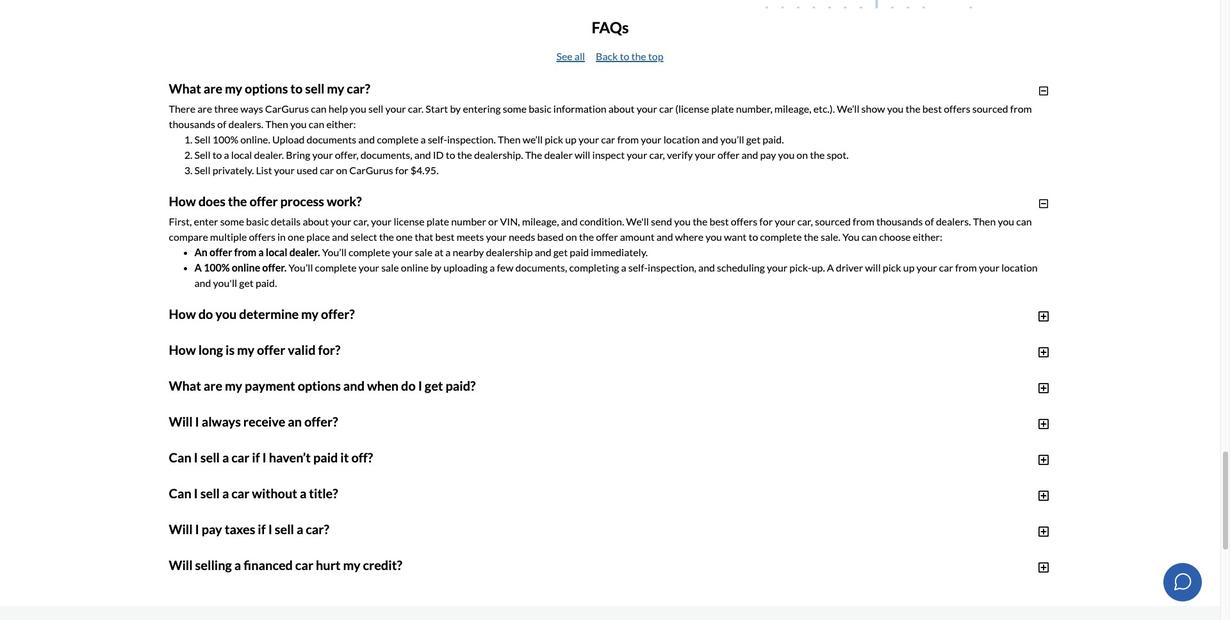 Task type: vqa. For each thing, say whether or not it's contained in the screenshot.
lender
yes



Task type: describe. For each thing, give the bounding box(es) containing it.
can for can i sell a car if i haven't paid it off?
[[169, 450, 191, 465]]

refinancing
[[671, 610, 721, 620]]

free
[[603, 415, 621, 428]]

the dealer will pay you on the spot. to increase your purchasing power and potentially save on taxes, consider trading in your car. by applying your trade-in value to your down payment, you can decrease or even eliminate it. depending on your state's tax laws, a trade-in could potentially save you thousands of dollars in sales tax.
[[169, 477, 1048, 504]]

paid up agreed
[[784, 559, 803, 571]]

pick- inside you'll complete your sale online by uploading a few documents, completing a self-inspection, and scheduling your pick-up. a driver will pick up your car from your location and you'll get paid.
[[790, 262, 812, 274]]

1 vertical spatial cargurus
[[349, 164, 393, 176]]

amount up the us
[[584, 492, 619, 504]]

enter
[[194, 215, 218, 228]]

my up ways
[[225, 81, 242, 96]]

location inside you'll complete your sale online by uploading a few documents, completing a self-inspection, and scheduling your pick-up. a driver will pick up your car from your location and you'll get paid.
[[1002, 262, 1038, 274]]

0 vertical spatial any
[[256, 456, 272, 469]]

documents
[[307, 133, 356, 146]]

a 100% online offer.
[[194, 262, 287, 274]]

to inside button
[[620, 50, 629, 62]]

1 vertical spatial 100%
[[204, 262, 230, 274]]

but
[[305, 610, 320, 620]]

lender. inside if you've accepted an 100% online offer from cargurus and the offer is greater than the amount you owe on your car loan, we'll pay off your loan and send you the difference. if your offer is less than the amount you owe, you'll need to either pay off your loan before we can pay you, or pay us the difference before we can pay your lender. if you sell your car to a local dealer, the dealer will guide you through the loan settling process as part of the sale or the purchase of your next vehicle. if you're selling to an individual, you'll need to settle the outstanding auto loan with the lender, who in turn will then release the car's title (assuming they hold it—this varies by state). please note: calculating the amount you owe on your car loan isn't as simple as multiplying your monthly payment by the number of months remaining on your loan. contact your lending institution and request a payout amount to determine the exact amount. then settle that amount before selling your car.
[[794, 508, 824, 520]]

multiple
[[210, 231, 247, 243]]

1 vertical spatial financed
[[303, 579, 342, 592]]

contact inside if you've accepted an 100% online offer from cargurus and the offer is greater than the amount you owe on your car loan, we'll pay off your loan and send you the difference. if your offer is less than the amount you owe, you'll need to either pay off your loan before we can pay you, or pay us the difference before we can pay your lender. if you sell your car to a local dealer, the dealer will guide you through the loan settling process as part of the sale or the purchase of your next vehicle. if you're selling to an individual, you'll need to settle the outstanding auto loan with the lender, who in turn will then release the car's title (assuming they hold it—this varies by state). please note: calculating the amount you owe on your car loan isn't as simple as multiplying your monthly payment by the number of months remaining on your loan. contact your lending institution and request a payout amount to determine the exact amount. then settle that amount before selling your car.
[[194, 569, 231, 581]]

driver
[[836, 262, 863, 274]]

0 horizontal spatial know
[[676, 574, 701, 586]]

credit,
[[432, 579, 460, 592]]

if right fees.
[[679, 595, 685, 607]]

the inside what are my options to sell my car? there are three ways cargurus can help you sell your car. start by entering some basic information about your car (license plate number, mileage, etc.). we'll show you the best offers sourced from thousands of dealers. then you can either: sell 100% online. upload documents and complete a self-inspection. then we'll pick up your car from your location and you'll get paid. sell to a local dealer. bring your offer, documents, and id to the dealership. the dealer will inspect your car, verify your offer and pay you on the spot. sell privately. list your used car on cargurus for $4.95.
[[525, 149, 542, 161]]

lender. inside will selling a financed car hurt my credit? if you're worried that selling a financed car might hurt your credit, the important point to consider is whether you can settle your debt as agreed with the lender. contact your lender and ask for your payoff balance, which is a figure based on the remainder of the loan payments plus accompanying interest and fees. if you can sell your car and settle the payoff loan with the lender, then it won't hurt your credit. if you sell your car but still can't meet the payoff balance, there are other options open to you, such as refinancing the remaining balance to make payments smaller. doing this shouldn
[[845, 579, 875, 592]]

limits
[[841, 431, 866, 443]]

vin,
[[500, 215, 520, 228]]

with down read
[[894, 595, 914, 607]]

0 vertical spatial need
[[338, 508, 360, 520]]

and up account
[[343, 378, 365, 394]]

1 horizontal spatial payoff
[[405, 610, 434, 620]]

most inside can i sell a car without a title? in most states, no. rules around car titles vary by state, but—generally speaking—if you've lost your vehicle's title, it should be possible to obtain a replacement by contacting your state's department of motor vehicles (dmv). note: obtaining a new title invalidates a car's old title.there are other reasons why you might not be in possession of your car's title, such as if the car still has a lien against it, or if it was bought from a previous owner that didn't have the title. our guide to
[[180, 508, 202, 520]]

credit?
[[363, 558, 402, 573]]

the inside back to the top button
[[631, 50, 646, 62]]

offer down multiple
[[210, 246, 232, 258]]

to inside first, enter some basic details about your car, your license plate number or vin, mileage, and condition. we'll send you the best offers for your car, sourced from thousands of dealers. then you can compare multiple offers in one place and select the one that best meets your needs based on the offer amount and where you want to complete the sale. you can choose either:
[[749, 231, 758, 243]]

is up department
[[1017, 492, 1024, 504]]

will for will i pay taxes if i sell a car? the rules and laws on what taxes you pay when selling your car to a private party vary by state (and in some cases even by city). the most important thing to know is that you only pay tax on any profit made from the car sale. if you sell a car for less than you paid for, there's no sales tax. however, if you sell your car for more money than you paid for it, the internal revenue services (irs) considers that a capital gain, and you'll need to report it when you file your federal and state income taxes. only then will you know if you owe any taxes. for more information, read out full guide:
[[169, 522, 193, 537]]

0 horizontal spatial information,
[[212, 600, 267, 612]]

1 horizontal spatial one
[[396, 231, 413, 243]]

pay left the us
[[594, 508, 610, 520]]

on inside will selling a financed car hurt my credit? if you're worried that selling a financed car might hurt your credit, the important point to consider is whether you can settle your debt as agreed with the lender. contact your lender and ask for your payoff balance, which is a figure based on the remainder of the loan payments plus accompanying interest and fees. if you can sell your car and settle the payoff loan with the lender, then it won't hurt your credit. if you sell your car but still can't meet the payoff balance, there are other options open to you, such as refinancing the remaining balance to make payments smaller. doing this shouldn
[[340, 595, 351, 607]]

only
[[933, 543, 952, 556]]

is right which
[[267, 595, 274, 607]]

2 horizontal spatial car,
[[797, 215, 813, 228]]

for more information, see our guide: how to trade in a car that isn't paid off .
[[169, 600, 513, 612]]

might inside can i sell a car without a title? in most states, no. rules around car titles vary by state, but—generally speaking—if you've lost your vehicle's title, it should be possible to obtain a replacement by contacting your state's department of motor vehicles (dmv). note: obtaining a new title invalidates a car's old title.there are other reasons why you might not be in possession of your car's title, such as if the car still has a lien against it, or if it was bought from a previous owner that didn't have the title. our guide to
[[668, 523, 694, 535]]

(dmv).
[[250, 523, 282, 535]]

amount down the accepted
[[234, 508, 268, 520]]

1 vertical spatial when
[[353, 543, 377, 556]]

even inside the dealer will pay you on the spot. to increase your purchasing power and potentially save on taxes, consider trading in your car. by applying your trade-in value to your down payment, you can decrease or even eliminate it. depending on your state's tax laws, a trade-in could potentially save you thousands of dollars in sales tax.
[[303, 492, 324, 504]]

1 horizontal spatial off
[[776, 492, 788, 504]]

0 horizontal spatial one
[[288, 231, 304, 243]]

some inside will i pay taxes if i sell a car? the rules and laws on what taxes you pay when selling your car to a private party vary by state (and in some cases even by city). the most important thing to know is that you only pay tax on any profit made from the car sale. if you sell a car for less than you paid for, there's no sales tax. however, if you sell your car for more money than you paid for it, the internal revenue services (irs) considers that a capital gain, and you'll need to report it when you file your federal and state income taxes. only then will you know if you owe any taxes. for more information, read out full guide:
[[619, 543, 643, 556]]

0 horizontal spatial car's
[[462, 523, 483, 535]]

1 horizontal spatial payments
[[861, 610, 905, 620]]

2 vertical spatial best
[[435, 231, 455, 243]]

2 vertical spatial when
[[371, 574, 395, 586]]

what are my options to sell my car? there are three ways cargurus can help you sell your car. start by entering some basic information about your car (license plate number, mileage, etc.). we'll show you the best offers sourced from thousands of dealers. then you can either: sell 100% online. upload documents and complete a self-inspection. then we'll pick up your car from your location and you'll get paid. sell to a local dealer. bring your offer, documents, and id to the dealership. the dealer will inspect your car, verify your offer and pay you on the spot. sell privately. list your used car on cargurus for $4.95.
[[169, 81, 1032, 176]]

if left the rules
[[181, 538, 187, 551]]

for down (assuming
[[805, 559, 818, 571]]

a up the title.
[[455, 523, 460, 535]]

new
[[363, 523, 382, 535]]

will for will selling a financed car hurt my credit? if you're worried that selling a financed car might hurt your credit, the important point to consider is whether you can settle your debt as agreed with the lender. contact your lender and ask for your payoff balance, which is a figure based on the remainder of the loan payments plus accompanying interest and fees. if you can sell your car and settle the payoff loan with the lender, then it won't hurt your credit. if you sell your car but still can't meet the payoff balance, there are other options open to you, such as refinancing the remaining balance to make payments smaller. doing this shouldn
[[169, 558, 193, 573]]

2 horizontal spatial receive
[[768, 415, 801, 428]]

depending
[[380, 492, 429, 504]]

back
[[596, 50, 618, 62]]

didn't
[[373, 538, 399, 551]]

0 vertical spatial determine
[[239, 306, 299, 322]]

plate inside first, enter some basic details about your car, your license plate number or vin, mileage, and condition. we'll send you the best offers for your car, sourced from thousands of dealers. then you can compare multiple offers in one place and select the one that best meets your needs based on the offer amount and where you want to complete the sale. you can choose either:
[[427, 215, 449, 228]]

and inside the dealer will pay you on the spot. to increase your purchasing power and potentially save on taxes, consider trading in your car. by applying your trade-in value to your down payment, you can decrease or even eliminate it. depending on your state's tax laws, a trade-in could potentially save you thousands of dollars in sales tax.
[[591, 477, 608, 489]]

2 vertical spatial offers
[[249, 231, 275, 243]]

funds.
[[712, 415, 740, 428]]

0 vertical spatial save
[[660, 477, 680, 489]]

2 horizontal spatial payoff
[[842, 595, 870, 607]]

mileage, inside what are my options to sell my car? there are three ways cargurus can help you sell your car. start by entering some basic information about your car (license plate number, mileage, etc.). we'll show you the best offers sourced from thousands of dealers. then you can either: sell 100% online. upload documents and complete a self-inspection. then we'll pick up your car from your location and you'll get paid. sell to a local dealer. bring your offer, documents, and id to the dealership. the dealer will inspect your car, verify your offer and pay you on the spot. sell privately. list your used car on cargurus for $4.95.
[[775, 103, 812, 115]]

to right selling at the bottom
[[201, 477, 211, 489]]

get up increase
[[453, 456, 468, 469]]

1 vertical spatial save
[[661, 492, 681, 504]]

inspection.
[[447, 133, 496, 146]]

number inside first, enter some basic details about your car, your license plate number or vin, mileage, and condition. we'll send you the best offers for your car, sourced from thousands of dealers. then you can compare multiple offers in one place and select the one that best meets your needs based on the offer amount and where you want to complete the sale. you can choose either:
[[451, 215, 486, 228]]

0 horizontal spatial trade-
[[546, 492, 574, 504]]

a down made
[[189, 574, 195, 586]]

an up check
[[288, 414, 302, 429]]

to
[[434, 477, 445, 489]]

1 vertical spatial be
[[712, 508, 723, 520]]

however,
[[543, 559, 585, 571]]

you've inside can i sell a car without a title? in most states, no. rules around car titles vary by state, but—generally speaking—if you've lost your vehicle's title, it should be possible to obtain a replacement by contacting your state's department of motor vehicles (dmv). note: obtaining a new title invalidates a car's old title.there are other reasons why you might not be in possession of your car's title, such as if the car still has a lien against it, or if it was bought from a previous owner that didn't have the title. our guide to
[[537, 508, 566, 520]]

how for how does the offer process work?
[[169, 194, 196, 209]]

(assuming
[[800, 538, 845, 551]]

tax. inside the dealer will pay you on the spot. to increase your purchasing power and potentially save on taxes, consider trading in your car. by applying your trade-in value to your down payment, you can decrease or even eliminate it. depending on your state's tax laws, a trade-in could potentially save you thousands of dollars in sales tax.
[[828, 492, 844, 504]]

greater
[[510, 492, 543, 504]]

we'll
[[626, 215, 649, 228]]

as left the no
[[474, 554, 484, 566]]

2 horizontal spatial hurt
[[1023, 595, 1042, 607]]

plate inside what are my options to sell my car? there are three ways cargurus can help you sell your car. start by entering some basic information about your car (license plate number, mileage, etc.). we'll show you the best offers sourced from thousands of dealers. then you can either: sell 100% online. upload documents and complete a self-inspection. then we'll pick up your car from your location and you'll get paid. sell to a local dealer. bring your offer, documents, and id to the dealership. the dealer will inspect your car, verify your offer and pay you on the spot. sell privately. list your used car on cargurus for $4.95.
[[711, 103, 734, 115]]

rules
[[251, 508, 276, 520]]

0 horizontal spatial payoff
[[169, 595, 197, 607]]

about inside first, enter some basic details about your car, your license plate number or vin, mileage, and condition. we'll send you the best offers for your car, sourced from thousands of dealers. then you can compare multiple offers in one place and select the one that best meets your needs based on the offer amount and where you want to complete the sale. you can choose either:
[[303, 215, 329, 228]]

it left should
[[671, 508, 678, 520]]

before down months
[[721, 569, 751, 581]]

etc.).
[[813, 103, 835, 115]]

not
[[696, 523, 711, 535]]

smaller.
[[907, 610, 941, 620]]

verify
[[667, 149, 693, 161]]

0 vertical spatial process
[[280, 194, 324, 209]]

a down link at the bottom left
[[266, 431, 271, 443]]

we'll
[[523, 133, 543, 146]]

by down "applying"
[[871, 508, 882, 520]]

selling up see
[[266, 579, 294, 592]]

1 horizontal spatial owe
[[639, 492, 658, 504]]

will inside what are my options to sell my car? there are three ways cargurus can help you sell your car. start by entering some basic information about your car (license plate number, mileage, etc.). we'll show you the best offers sourced from thousands of dealers. then you can either: sell 100% online. upload documents and complete a self-inspection. then we'll pick up your car from your location and you'll get paid. sell to a local dealer. bring your offer, documents, and id to the dealership. the dealer will inspect your car, verify your offer and pay you on the spot. sell privately. list your used car on cargurus for $4.95.
[[575, 149, 590, 161]]

(irs)
[[966, 559, 987, 571]]

tax inside will i pay taxes if i sell a car? the rules and laws on what taxes you pay when selling your car to a private party vary by state (and in some cases even by city). the most important thing to know is that you only pay tax on any profit made from the car sale. if you sell a car for less than you paid for, there's no sales tax. however, if you sell your car for more money than you paid for it, the internal revenue services (irs) considers that a capital gain, and you'll need to report it when you file your federal and state income taxes. only then will you know if you owe any taxes. for more information, read out full guide:
[[972, 543, 986, 556]]

compare
[[169, 231, 208, 243]]

to down "(dmv)."
[[264, 538, 273, 551]]

2 sell from the top
[[194, 149, 211, 161]]

depositing
[[226, 446, 273, 458]]

0 horizontal spatial cargurus
[[265, 103, 309, 115]]

1 vertical spatial potentially
[[610, 492, 659, 504]]

us
[[612, 508, 622, 520]]

local up 'offer.'
[[266, 246, 287, 258]]

0 horizontal spatial funds
[[292, 446, 317, 458]]

these
[[285, 456, 310, 469]]

0 vertical spatial when
[[367, 378, 399, 394]]

1 horizontal spatial funds
[[929, 431, 954, 443]]

will inside will i pay taxes if i sell a car? the rules and laws on what taxes you pay when selling your car to a private party vary by state (and in some cases even by city). the most important thing to know is that you only pay tax on any profit made from the car sale. if you sell a car for less than you paid for, there's no sales tax. however, if you sell your car for more money than you paid for it, the internal revenue services (irs) considers that a capital gain, and you'll need to report it when you file your federal and state income taxes. only then will you know if you owe any taxes. for more information, read out full guide:
[[640, 574, 656, 586]]

2 horizontal spatial car's
[[821, 523, 842, 535]]

documents, inside what are my options to sell my car? there are three ways cargurus can help you sell your car. start by entering some basic information about your car (license plate number, mileage, etc.). we'll show you the best offers sourced from thousands of dealers. then you can either: sell 100% online. upload documents and complete a self-inspection. then we'll pick up your car from your location and you'll get paid. sell to a local dealer. bring your offer, documents, and id to the dealership. the dealer will inspect your car, verify your offer and pay you on the spot. sell privately. list your used car on cargurus for $4.95.
[[360, 149, 412, 161]]

0 vertical spatial payment
[[245, 378, 295, 394]]

to up for,
[[449, 543, 458, 556]]

0 horizontal spatial online
[[232, 262, 260, 274]]

completing
[[569, 262, 619, 274]]

options inside what are my options to sell my car? there are three ways cargurus can help you sell your car. start by entering some basic information about your car (license plate number, mileage, etc.). we'll show you the best offers sourced from thousands of dealers. then you can either: sell 100% online. upload documents and complete a self-inspection. then we'll pick up your car from your location and you'll get paid. sell to a local dealer. bring your offer, documents, and id to the dealership. the dealer will inspect your car, verify your offer and pay you on the spot. sell privately. list your used car on cargurus for $4.95.
[[245, 81, 288, 96]]

if down selling at the bottom
[[194, 492, 201, 504]]

2 we from the left
[[721, 508, 734, 520]]

loan up replacement
[[813, 492, 832, 504]]

2 taxes. from the left
[[768, 574, 794, 586]]

sales inside the dealer will pay you on the spot. to increase your purchasing power and potentially save on taxes, consider trading in your car. by applying your trade-in value to your down payment, you can decrease or even eliminate it. depending on your state's tax laws, a trade-in could potentially save you thousands of dollars in sales tax.
[[803, 492, 826, 504]]

sale. inside first, enter some basic details about your car, your license plate number or vin, mileage, and condition. we'll send you the best offers for your car, sourced from thousands of dealers. then you can compare multiple offers in one place and select the one that best meets your needs based on the offer amount and where you want to complete the sale. you can choose either:
[[821, 231, 841, 243]]

to right id
[[446, 149, 455, 161]]

around
[[278, 508, 310, 520]]

0 horizontal spatial car,
[[353, 215, 369, 228]]

loan,
[[712, 492, 733, 504]]

three inside bank transfer. link your bank account through our secure portal for the fastest, most hassle-free way to receive your funds. you'll receive payment in one to three business days. check. request a check and you'll have to wait a few hours for it to be activated before you can deposit it on pick-up day. some banks have deposit limits and may hold funds for several days before depositing the funds into your account.
[[884, 415, 909, 428]]

a up states, at the left bottom of page
[[222, 486, 229, 501]]

always
[[202, 414, 241, 429]]

offer, inside what are my options to sell my car? there are three ways cargurus can help you sell your car. start by entering some basic information about your car (license plate number, mileage, etc.). we'll show you the best offers sourced from thousands of dealers. then you can either: sell 100% online. upload documents and complete a self-inspection. then we'll pick up your car from your location and you'll get paid. sell to a local dealer. bring your offer, documents, and id to the dealership. the dealer will inspect your car, verify your offer and pay you on the spot. sell privately. list your used car on cargurus for $4.95.
[[335, 149, 359, 161]]

1 horizontal spatial more
[[685, 559, 708, 571]]

for inside first, enter some basic details about your car, your license plate number or vin, mileage, and condition. we'll send you the best offers for your car, sourced from thousands of dealers. then you can compare multiple offers in one place and select the one that best meets your needs based on the offer amount and where you want to complete the sale. you can choose either:
[[759, 215, 773, 228]]

exact
[[547, 569, 571, 581]]

in left 'value' at the bottom right of the page
[[952, 477, 961, 489]]

0 horizontal spatial receive
[[243, 414, 285, 429]]

0 horizontal spatial do
[[198, 306, 213, 322]]

offer up 'details' on the top left
[[249, 194, 278, 209]]

documents, inside you'll complete your sale online by uploading a few documents, completing a self-inspection, and scheduling your pick-up. a driver will pick up your car from your location and you'll get paid.
[[515, 262, 567, 274]]

you'll complete your sale online by uploading a few documents, completing a self-inspection, and scheduling your pick-up. a driver will pick up your car from your location and you'll get paid.
[[194, 262, 1038, 289]]

contacting
[[884, 508, 932, 520]]

2 horizontal spatial have
[[783, 431, 804, 443]]

used inside what are my options to sell my car? there are three ways cargurus can help you sell your car. start by entering some basic information about your car (license plate number, mileage, etc.). we'll show you the best offers sourced from thousands of dealers. then you can either: sell 100% online. upload documents and complete a self-inspection. then we'll pick up your car from your location and you'll get paid. sell to a local dealer. bring your offer, documents, and id to the dealership. the dealer will inspect your car, verify your offer and pay you on the spot. sell privately. list your used car on cargurus for $4.95.
[[297, 164, 318, 176]]

0 horizontal spatial balance,
[[199, 595, 236, 607]]

1 taxes. from the left
[[566, 574, 592, 586]]

request
[[357, 569, 392, 581]]

you're inside will selling a financed car hurt my credit? if you're worried that selling a financed car might hurt your credit, the important point to consider is whether you can settle your debt as agreed with the lender. contact your lender and ask for your payoff balance, which is a figure based on the remainder of the loan payments plus accompanying interest and fees. if you can sell your car and settle the payoff loan with the lender, then it won't hurt your credit. if you sell your car but still can't meet the payoff balance, there are other options open to you, such as refinancing the remaining balance to make payments smaller. doing this shouldn
[[177, 579, 206, 592]]

1 vertical spatial do
[[401, 378, 416, 394]]

for up report
[[341, 559, 355, 571]]

0 horizontal spatial have
[[346, 431, 367, 443]]

1 horizontal spatial best
[[710, 215, 729, 228]]

and down the an
[[194, 277, 211, 289]]

send inside first, enter some basic details about your car, your license plate number or vin, mileage, and condition. we'll send you the best offers for your car, sourced from thousands of dealers. then you can compare multiple offers in one place and select the one that best meets your needs based on the offer amount and where you want to complete the sale. you can choose either:
[[651, 215, 672, 228]]

1 horizontal spatial you'll
[[322, 246, 347, 258]]

(and
[[587, 543, 606, 556]]

1 vertical spatial owe
[[317, 554, 336, 566]]

remainder
[[370, 595, 416, 607]]

(license
[[675, 103, 709, 115]]

1 horizontal spatial hurt
[[388, 579, 407, 592]]

for down days.
[[956, 431, 969, 443]]

difference
[[641, 508, 687, 520]]

1 vertical spatial for
[[169, 600, 184, 612]]

that inside will selling a financed car hurt my credit? if you're worried that selling a financed car might hurt your credit, the important point to consider is whether you can settle your debt as agreed with the lender. contact your lender and ask for your payoff balance, which is a figure based on the remainder of the loan payments plus accompanying interest and fees. if you can sell your car and settle the payoff loan with the lender, then it won't hurt your credit. if you sell your car but still can't meet the payoff balance, there are other options open to you, such as refinancing the remaining balance to make payments smaller. doing this shouldn
[[245, 579, 264, 592]]

and left 'condition.'
[[561, 215, 578, 228]]

1 vertical spatial any
[[1001, 543, 1017, 556]]

it.
[[370, 492, 378, 504]]

we'll
[[837, 103, 859, 115]]

get left paid?
[[425, 378, 443, 394]]

federal
[[454, 574, 486, 586]]

1 horizontal spatial know
[[858, 543, 883, 556]]

a right has
[[977, 523, 982, 535]]

even inside will i pay taxes if i sell a car? the rules and laws on what taxes you pay when selling your car to a private party vary by state (and in some cases even by city). the most important thing to know is that you only pay tax on any profit made from the car sale. if you sell a car for less than you paid for, there's no sales tax. however, if you sell your car for more money than you paid for it, the internal revenue services (irs) considers that a capital gain, and you'll need to report it when you file your federal and state income taxes. only then will you know if you owe any taxes. for more information, read out full guide:
[[671, 543, 692, 556]]

can for can i sell a car without a title? in most states, no. rules around car titles vary by state, but—generally speaking—if you've lost your vehicle's title, it should be possible to obtain a replacement by contacting your state's department of motor vehicles (dmv). note: obtaining a new title invalidates a car's old title.there are other reasons why you might not be in possession of your car's title, such as if the car still has a lien against it, or if it was bought from a previous owner that didn't have the title. our guide to
[[169, 486, 191, 501]]

open
[[580, 610, 602, 620]]

1 vertical spatial dealer.
[[289, 246, 320, 258]]

for inside will selling a financed car hurt my credit? if you're worried that selling a financed car might hurt your credit, the important point to consider is whether you can settle your debt as agreed with the lender. contact your lender and ask for your payoff balance, which is a figure based on the remainder of the loan payments plus accompanying interest and fees. if you can sell your car and settle the payoff loan with the lender, then it won't hurt your credit. if you sell your car but still can't meet the payoff balance, there are other options open to you, such as refinancing the remaining balance to make payments smaller. doing this shouldn
[[1004, 579, 1018, 592]]

either: inside first, enter some basic details about your car, your license plate number or vin, mileage, and condition. we'll send you the best offers for your car, sourced from thousands of dealers. then you can compare multiple offers in one place and select the one that best meets your needs based on the offer amount and where you want to complete the sale. you can choose either:
[[913, 231, 942, 243]]

vary inside can i sell a car without a title? in most states, no. rules around car titles vary by state, but—generally speaking—if you've lost your vehicle's title, it should be possible to obtain a replacement by contacting your state's department of motor vehicles (dmv). note: obtaining a new title invalidates a car's old title.there are other reasons why you might not be in possession of your car's title, such as if the car still has a lien against it, or if it was bought from a previous owner that didn't have the title. our guide to
[[352, 508, 372, 520]]

car. inside what are my options to sell my car? there are three ways cargurus can help you sell your car. start by entering some basic information about your car (license plate number, mileage, etc.). we'll show you the best offers sourced from thousands of dealers. then you can either: sell 100% online. upload documents and complete a self-inspection. then we'll pick up your car from your location and you'll get paid. sell to a local dealer. bring your offer, documents, and id to the dealership. the dealer will inspect your car, verify your offer and pay you on the spot. sell privately. list your used car on cargurus for $4.95.
[[408, 103, 424, 115]]

it inside will i pay taxes if i sell a car? the rules and laws on what taxes you pay when selling your car to a private party vary by state (and in some cases even by city). the most important thing to know is that you only pay tax on any profit made from the car sale. if you sell a car for less than you paid for, there's no sales tax. however, if you sell your car for more money than you paid for it, the internal revenue services (irs) considers that a capital gain, and you'll need to report it when you file your federal and state income taxes. only then will you know if you owe any taxes. for more information, read out full guide:
[[362, 574, 369, 586]]

information
[[553, 103, 607, 115]]

0 vertical spatial trade-
[[925, 477, 952, 489]]

i inside can i sell a car without a title? in most states, no. rules around car titles vary by state, but—generally speaking—if you've lost your vehicle's title, it should be possible to obtain a replacement by contacting your state's department of motor vehicles (dmv). note: obtaining a new title invalidates a car's old title.there are other reasons why you might not be in possession of your car's title, such as if the car still has a lien against it, or if it was bought from a previous owner that didn't have the title. our guide to
[[194, 486, 198, 501]]

to up privately.
[[212, 149, 222, 161]]

my right long
[[237, 342, 254, 358]]

$4.95.
[[410, 164, 439, 176]]

without
[[252, 486, 297, 501]]

if up state's
[[961, 492, 968, 504]]

valid
[[288, 342, 316, 358]]

sell right help
[[368, 103, 383, 115]]

car. inside if you've accepted an 100% online offer from cargurus and the offer is greater than the amount you owe on your car loan, we'll pay off your loan and send you the difference. if your offer is less than the amount you owe, you'll need to either pay off your loan before we can pay you, or pay us the difference before we can pay your lender. if you sell your car to a local dealer, the dealer will guide you through the loan settling process as part of the sale or the purchase of your next vehicle. if you're selling to an individual, you'll need to settle the outstanding auto loan with the lender, who in turn will then release the car's title (assuming they hold it—this varies by state). please note: calculating the amount you owe on your car loan isn't as simple as multiplying your monthly payment by the number of months remaining on your loan. contact your lending institution and request a payout amount to determine the exact amount. then settle that amount before selling your car.
[[806, 569, 822, 581]]

if up was
[[194, 523, 201, 535]]

pay up possession
[[753, 508, 769, 520]]

days.
[[951, 415, 974, 428]]

a up $4.95.
[[421, 133, 426, 146]]

won't
[[996, 595, 1021, 607]]

is right long
[[226, 342, 235, 358]]

still inside can i sell a car without a title? in most states, no. rules around car titles vary by state, but—generally speaking—if you've lost your vehicle's title, it should be possible to obtain a replacement by contacting your state's department of motor vehicles (dmv). note: obtaining a new title invalidates a car's old title.there are other reasons why you might not be in possession of your car's title, such as if the car still has a lien against it, or if it was bought from a previous owner that didn't have the title. our guide to
[[941, 523, 957, 535]]

self- inside you'll complete your sale online by uploading a few documents, completing a self-inspection, and scheduling your pick-up. a driver will pick up your car from your location and you'll get paid.
[[628, 262, 648, 274]]

accompanying
[[534, 595, 598, 607]]

0 vertical spatial financed
[[244, 558, 293, 573]]

state's
[[467, 492, 496, 504]]

0 horizontal spatial payments
[[468, 595, 511, 607]]

1 vertical spatial need
[[362, 538, 384, 551]]

out
[[918, 574, 934, 586]]

internal
[[848, 559, 883, 571]]

1 vertical spatial off
[[420, 508, 433, 520]]

get inside what are my options to sell my car? there are three ways cargurus can help you sell your car. start by entering some basic information about your car (license plate number, mileage, etc.). we'll show you the best offers sourced from thousands of dealers. then you can either: sell 100% online. upload documents and complete a self-inspection. then we'll pick up your car from your location and you'll get paid. sell to a local dealer. bring your offer, documents, and id to the dealership. the dealer will inspect your car, verify your offer and pay you on the spot. sell privately. list your used car on cargurus for $4.95.
[[746, 133, 761, 146]]

dealer,
[[319, 523, 349, 535]]

increase
[[447, 477, 485, 489]]

guide inside can i sell a car without a title? in most states, no. rules around car titles vary by state, but—generally speaking—if you've lost your vehicle's title, it should be possible to obtain a replacement by contacting your state's department of motor vehicles (dmv). note: obtaining a new title invalidates a car's old title.there are other reasons why you might not be in possession of your car's title, such as if the car still has a lien against it, or if it was bought from a previous owner that didn't have the title. our guide to
[[483, 538, 508, 551]]

sell down around
[[275, 522, 294, 537]]

to down around
[[277, 523, 287, 535]]

pay inside the dealer will pay you on the spot. to increase your purchasing power and potentially save on taxes, consider trading in your car. by applying your trade-in value to your down payment, you can decrease or even eliminate it. depending on your state's tax laws, a trade-in could potentially save you thousands of dollars in sales tax.
[[344, 477, 360, 489]]

by inside you'll complete your sale online by uploading a few documents, completing a self-inspection, and scheduling your pick-up. a driver will pick up your car from your location and you'll get paid.
[[431, 262, 441, 274]]

a left payout
[[394, 569, 399, 581]]

request
[[227, 431, 264, 443]]

you'll inside bank transfer. link your bank account through our secure portal for the fastest, most hassle-free way to receive your funds. you'll receive payment in one to three business days. check. request a check and you'll have to wait a few hours for it to be activated before you can deposit it on pick-up day. some banks have deposit limits and may hold funds for several days before depositing the funds into your account.
[[320, 431, 344, 443]]

agreed
[[773, 579, 804, 592]]

0 horizontal spatial guide:
[[304, 600, 331, 612]]

and down the no
[[488, 574, 505, 586]]

offer left it.
[[347, 492, 369, 504]]

2 vertical spatial dealer.
[[244, 477, 275, 489]]

in right the trade
[[395, 600, 403, 612]]

tax. inside will i pay taxes if i sell a car? the rules and laws on what taxes you pay when selling your car to a private party vary by state (and in some cases even by city). the most important thing to know is that you only pay tax on any profit made from the car sale. if you sell a car for less than you paid for, there's no sales tax. however, if you sell your car for more money than you paid for it, the internal revenue services (irs) considers that a capital gain, and you'll need to report it when you file your federal and state income taxes. only then will you know if you owe any taxes. for more information, read out full guide:
[[524, 559, 541, 571]]

hassle-
[[572, 415, 603, 428]]

need inside will i pay taxes if i sell a car? the rules and laws on what taxes you pay when selling your car to a private party vary by state (and in some cases even by city). the most important thing to know is that you only pay tax on any profit made from the car sale. if you sell a car for less than you paid for, there's no sales tax. however, if you sell your car for more money than you paid for it, the internal revenue services (irs) considers that a capital gain, and you'll need to report it when you file your federal and state income taxes. only then will you know if you owe any taxes. for more information, read out full guide:
[[296, 574, 318, 586]]

most inside bank transfer. link your bank account through our secure portal for the fastest, most hassle-free way to receive your funds. you'll receive payment in one to three business days. check. request a check and you'll have to wait a few hours for it to be activated before you can deposit it on pick-up day. some banks have deposit limits and may hold funds for several days before depositing the funds into your account.
[[547, 415, 570, 428]]

in inside first, enter some basic details about your car, your license plate number or vin, mileage, and condition. we'll send you the best offers for your car, sourced from thousands of dealers. then you can compare multiple offers in one place and select the one that best meets your needs based on the offer amount and where you want to complete the sale. you can choose either:
[[277, 231, 286, 243]]

sell down who on the bottom
[[614, 559, 629, 571]]

to up upload
[[290, 81, 303, 96]]

a down dealership
[[490, 262, 495, 274]]

start
[[426, 103, 448, 115]]

sell up "documents"
[[305, 81, 325, 96]]

0 vertical spatial hurt
[[316, 558, 341, 573]]

trading
[[764, 477, 796, 489]]

1 vertical spatial taxes
[[291, 543, 314, 556]]

car
[[413, 600, 429, 612]]

can inside the dealer will pay you on the spot. to increase your purchasing power and potentially save on taxes, consider trading in your car. by applying your trade-in value to your down payment, you can decrease or even eliminate it. depending on your state's tax laws, a trade-in could potentially save you thousands of dollars in sales tax.
[[231, 492, 246, 504]]

before up not
[[689, 508, 719, 520]]

dealers. inside first, enter some basic details about your car, your license plate number or vin, mileage, and condition. we'll send you the best offers for your car, sourced from thousands of dealers. then you can compare multiple offers in one place and select the one that best meets your needs based on the offer amount and where you want to complete the sale. you can choose either:
[[936, 215, 971, 228]]

1 horizontal spatial any
[[750, 574, 766, 586]]

0 horizontal spatial title,
[[649, 508, 669, 520]]

a up 'figure'
[[296, 579, 301, 592]]

will down "state,"
[[398, 523, 414, 535]]

than up debt
[[743, 559, 763, 571]]

as down fees.
[[659, 610, 669, 620]]

offer? for will i always receive an offer?
[[304, 414, 338, 429]]

for up fees.
[[670, 559, 683, 571]]

1 horizontal spatial offers
[[731, 215, 757, 228]]

car? inside what are my options to sell my car? there are three ways cargurus can help you sell your car. start by entering some basic information about your car (license plate number, mileage, etc.). we'll show you the best offers sourced from thousands of dealers. then you can either: sell 100% online. upload documents and complete a self-inspection. then we'll pick up your car from your location and you'll get paid. sell to a local dealer. bring your offer, documents, and id to the dealership. the dealer will inspect your car, verify your offer and pay you on the spot. sell privately. list your used car on cargurus for $4.95.
[[347, 81, 370, 96]]

sell down which
[[249, 610, 264, 620]]

lien
[[984, 523, 1000, 535]]

1 vertical spatial title,
[[844, 523, 864, 535]]

you
[[843, 231, 860, 243]]

a inside the dealer will pay you on the spot. to increase your purchasing power and potentially save on taxes, consider trading in your car. by applying your trade-in value to your down payment, you can decrease or even eliminate it. depending on your state's tax laws, a trade-in could potentially save you thousands of dollars in sales tax.
[[539, 492, 544, 504]]

or inside first, enter some basic details about your car, your license plate number or vin, mileage, and condition. we'll send you the best offers for your car, sourced from thousands of dealers. then you can compare multiple offers in one place and select the one that best meets your needs based on the offer amount and where you want to complete the sale. you can choose either:
[[488, 215, 498, 228]]

to left the trade
[[356, 600, 366, 612]]

you'll inside you'll complete your sale online by uploading a few documents, completing a self-inspection, and scheduling your pick-up. a driver will pick up your car from your location and you'll get paid.
[[289, 262, 313, 274]]

one inside bank transfer. link your bank account through our secure portal for the fastest, most hassle-free way to receive your funds. you'll receive payment in one to three business days. check. request a check and you'll have to wait a few hours for it to be activated before you can deposit it on pick-up day. some banks have deposit limits and may hold funds for several days before depositing the funds into your account.
[[854, 415, 871, 428]]

offer? for how do you determine my offer?
[[321, 306, 355, 322]]

if down made
[[169, 579, 175, 592]]

to left the no
[[470, 569, 480, 581]]

long
[[198, 342, 223, 358]]

states,
[[204, 508, 233, 520]]

it left was
[[189, 538, 195, 551]]

show
[[861, 103, 885, 115]]

lender, inside will selling a financed car hurt my credit? if you're worried that selling a financed car might hurt your credit, the important point to consider is whether you can settle your debt as agreed with the lender. contact your lender and ask for your payoff balance, which is a figure based on the remainder of the loan payments plus accompanying interest and fees. if you can sell your car and settle the payoff loan with the lender, then it won't hurt your credit. if you sell your car but still can't meet the payoff balance, there are other options open to you, such as refinancing the remaining balance to make payments smaller. doing this shouldn
[[932, 595, 963, 607]]

if down motor
[[194, 538, 201, 551]]

for down portal
[[455, 431, 469, 443]]

months
[[719, 554, 753, 566]]

by down it.
[[374, 508, 385, 520]]

how do you determine my offer?
[[169, 306, 355, 322]]

an up increase
[[470, 456, 481, 469]]

or down should
[[689, 523, 699, 535]]

0 vertical spatial sale
[[415, 246, 433, 258]]

as right debt
[[761, 579, 771, 592]]

on inside first, enter some basic details about your car, your license plate number or vin, mileage, and condition. we'll send you the best offers for your car, sourced from thousands of dealers. then you can compare multiple offers in one place and select the one that best meets your needs based on the offer amount and where you want to complete the sale. you can choose either:
[[566, 231, 577, 243]]

based inside first, enter some basic details about your car, your license plate number or vin, mileage, and condition. we'll send you the best offers for your car, sourced from thousands of dealers. then you can compare multiple offers in one place and select the one that best meets your needs based on the offer amount and where you want to complete the sale. you can choose either:
[[537, 231, 564, 243]]

and up but—generally
[[441, 492, 458, 504]]

0 horizontal spatial taxes
[[225, 522, 255, 537]]

pay down depending
[[403, 508, 419, 520]]

simple
[[443, 554, 472, 566]]

to up the multiplying
[[510, 538, 519, 551]]

will inside you'll complete your sale online by uploading a few documents, completing a self-inspection, and scheduling your pick-up. a driver will pick up your car from your location and you'll get paid.
[[865, 262, 881, 274]]

a up privately.
[[224, 149, 229, 161]]

is up speaking—if
[[501, 492, 508, 504]]

obtaining
[[312, 523, 354, 535]]

1 vertical spatial options
[[298, 378, 341, 394]]

my inside will selling a financed car hurt my credit? if you're worried that selling a financed car might hurt your credit, the important point to consider is whether you can settle your debt as agreed with the lender. contact your lender and ask for your payoff balance, which is a figure based on the remainder of the loan payments plus accompanying interest and fees. if you can sell your car and settle the payoff loan with the lender, then it won't hurt your credit. if you sell your car but still can't meet the payoff balance, there are other options open to you, such as refinancing the remaining balance to make payments smaller. doing this shouldn
[[343, 558, 360, 573]]

selling to a local dealer.
[[169, 477, 275, 489]]

complete inside you'll complete your sale online by uploading a few documents, completing a self-inspection, and scheduling your pick-up. a driver will pick up your car from your location and you'll get paid.
[[315, 262, 357, 274]]

no.
[[235, 508, 249, 520]]

and left where
[[657, 231, 673, 243]]

money
[[710, 559, 741, 571]]

loan down state's
[[458, 508, 477, 520]]

banks
[[754, 431, 781, 443]]

as inside can i sell a car without a title? in most states, no. rules around car titles vary by state, but—generally speaking—if you've lost your vehicle's title, it should be possible to obtain a replacement by contacting your state's department of motor vehicles (dmv). note: obtaining a new title invalidates a car's old title.there are other reasons why you might not be in possession of your car's title, such as if the car still has a lien against it, or if it was bought from a previous owner that didn't have the title. our guide to
[[889, 523, 898, 535]]

state's
[[956, 508, 985, 520]]

to up to on the left bottom of the page
[[442, 456, 452, 469]]

transfer.
[[219, 415, 257, 428]]

less inside if you've accepted an 100% online offer from cargurus and the offer is greater than the amount you owe on your car loan, we'll pay off your loan and send you the difference. if your offer is less than the amount you owe, you'll need to either pay off your loan before we can pay you, or pay us the difference before we can pay your lender. if you sell your car to a local dealer, the dealer will guide you through the loan settling process as part of the sale or the purchase of your next vehicle. if you're selling to an individual, you'll need to settle the outstanding auto loan with the lender, who in turn will then release the car's title (assuming they hold it—this varies by state). please note: calculating the amount you owe on your car loan isn't as simple as multiplying your monthly payment by the number of months remaining on your loan. contact your lending institution and request a payout amount to determine the exact amount. then settle that amount before selling your car.
[[1026, 492, 1043, 504]]

as right isn't
[[431, 554, 441, 566]]

pay up "settling"
[[543, 508, 559, 520]]

few inside you'll complete your sale online by uploading a few documents, completing a self-inspection, and scheduling your pick-up. a driver will pick up your car from your location and you'll get paid.
[[497, 262, 513, 274]]

if down (and
[[587, 559, 593, 571]]

2 vertical spatial more
[[186, 600, 210, 612]]

and right gain,
[[251, 574, 268, 586]]

amount up lending
[[262, 554, 296, 566]]

who
[[613, 538, 632, 551]]

settle up balance
[[798, 595, 823, 607]]

complete inside first, enter some basic details about your car, your license plate number or vin, mileage, and condition. we'll send you the best offers for your car, sourced from thousands of dealers. then you can compare multiple offers in one place and select the one that best meets your needs based on the offer amount and where you want to complete the sale. you can choose either:
[[760, 231, 802, 243]]

that down made
[[169, 574, 187, 586]]

get down first, enter some basic details about your car, your license plate number or vin, mileage, and condition. we'll send you the best offers for your car, sourced from thousands of dealers. then you can compare multiple offers in one place and select the one that best meets your needs based on the offer amount and where you want to complete the sale. you can choose either:
[[553, 246, 568, 258]]

dealer. inside what are my options to sell my car? there are three ways cargurus can help you sell your car. start by entering some basic information about your car (license plate number, mileage, etc.). we'll show you the best offers sourced from thousands of dealers. then you can either: sell 100% online. upload documents and complete a self-inspection. then we'll pick up your car from your location and you'll get paid. sell to a local dealer. bring your offer, documents, and id to the dealership. the dealer will inspect your car, verify your offer and pay you on the spot. sell privately. list your used car on cargurus for $4.95.
[[254, 149, 284, 161]]

important inside will i pay taxes if i sell a car? the rules and laws on what taxes you pay when selling your car to a private party vary by state (and in some cases even by city). the most important thing to know is that you only pay tax on any profit made from the car sale. if you sell a car for less than you paid for, there's no sales tax. however, if you sell your car for more money than you paid for it, the internal revenue services (irs) considers that a capital gain, and you'll need to report it when you file your federal and state income taxes. only then will you know if you owe any taxes. for more information, read out full guide:
[[774, 543, 819, 556]]

title.there
[[501, 523, 547, 535]]

services
[[926, 559, 964, 571]]

city).
[[707, 543, 729, 556]]

want
[[724, 231, 747, 243]]

1 vertical spatial state
[[507, 574, 529, 586]]



Task type: locate. For each thing, give the bounding box(es) containing it.
pick inside you'll complete your sale online by uploading a few documents, completing a self-inspection, and scheduling your pick-up. a driver will pick up your car from your location and you'll get paid.
[[883, 262, 901, 274]]

0 vertical spatial offer,
[[335, 149, 359, 161]]

get down a 100% online offer.
[[239, 277, 254, 289]]

sell down the money
[[723, 595, 738, 607]]

you, up "settling"
[[561, 508, 580, 520]]

check.
[[194, 431, 225, 443]]

are inside will selling a financed car hurt my credit? if you're worried that selling a financed car might hurt your credit, the important point to consider is whether you can settle your debt as agreed with the lender. contact your lender and ask for your payoff balance, which is a figure based on the remainder of the loan payments plus accompanying interest and fees. if you can sell your car and settle the payoff loan with the lender, then it won't hurt your credit. if you sell your car but still can't meet the payoff balance, there are other options open to you, such as refinancing the remaining balance to make payments smaller. doing this shouldn
[[501, 610, 516, 620]]

my up report
[[343, 558, 360, 573]]

you inside bank transfer. link your bank account through our secure portal for the fastest, most hassle-free way to receive your funds. you'll receive payment in one to three business days. check. request a check and you'll have to wait a few hours for it to be activated before you can deposit it on pick-up day. some banks have deposit limits and may hold funds for several days before depositing the funds into your account.
[[579, 431, 596, 443]]

or left vin,
[[488, 215, 498, 228]]

sell
[[194, 133, 211, 146], [194, 149, 211, 161], [194, 164, 211, 176]]

what for what are my options to sell my car? there are three ways cargurus can help you sell your car. start by entering some basic information about your car (license plate number, mileage, etc.). we'll show you the best offers sourced from thousands of dealers. then you can either: sell 100% online. upload documents and complete a self-inspection. then we'll pick up your car from your location and you'll get paid. sell to a local dealer. bring your offer, documents, and id to the dealership. the dealer will inspect your car, verify your offer and pay you on the spot. sell privately. list your used car on cargurus for $4.95.
[[169, 81, 201, 96]]

by right only
[[953, 538, 964, 551]]

business
[[911, 415, 949, 428]]

important inside will selling a financed car hurt my credit? if you're worried that selling a financed car might hurt your credit, the important point to consider is whether you can settle your debt as agreed with the lender. contact your lender and ask for your payoff balance, which is a figure based on the remainder of the loan payments plus accompanying interest and fees. if you can sell your car and settle the payoff loan with the lender, then it won't hurt your credit. if you sell your car but still can't meet the payoff balance, there are other options open to you, such as refinancing the remaining balance to make payments smaller. doing this shouldn
[[479, 579, 524, 592]]

to up the credit?
[[386, 538, 396, 551]]

paid. down 'offer.'
[[256, 277, 277, 289]]

meet
[[364, 610, 387, 620]]

sales inside will i pay taxes if i sell a car? the rules and laws on what taxes you pay when selling your car to a private party vary by state (and in some cases even by city). the most important thing to know is that you only pay tax on any profit made from the car sale. if you sell a car for less than you paid for, there's no sales tax. however, if you sell your car for more money than you paid for it, the internal revenue services (irs) considers that a capital gain, and you'll need to report it when you file your federal and state income taxes. only then will you know if you owe any taxes. for more information, read out full guide:
[[500, 559, 522, 571]]

that
[[415, 231, 433, 243], [353, 538, 371, 551], [894, 543, 912, 556], [664, 569, 683, 581], [169, 574, 187, 586], [245, 579, 264, 592]]

1 we from the left
[[511, 508, 524, 520]]

determine
[[239, 306, 299, 322], [482, 569, 529, 581]]

you'll inside what are my options to sell my car? there are three ways cargurus can help you sell your car. start by entering some basic information about your car (license plate number, mileage, etc.). we'll show you the best offers sourced from thousands of dealers. then you can either: sell 100% online. upload documents and complete a self-inspection. then we'll pick up your car from your location and you'll get paid. sell to a local dealer. bring your offer, documents, and id to the dealership. the dealer will inspect your car, verify your offer and pay you on the spot. sell privately. list your used car on cargurus for $4.95.
[[720, 133, 744, 146]]

based inside will selling a financed car hurt my credit? if you're worried that selling a financed car might hurt your credit, the important point to consider is whether you can settle your debt as agreed with the lender. contact your lender and ask for your payoff balance, which is a figure based on the remainder of the loan payments plus accompanying interest and fees. if you can sell your car and settle the payoff loan with the lender, then it won't hurt your credit. if you sell your car but still can't meet the payoff balance, there are other options open to you, such as refinancing the remaining balance to make payments smaller. doing this shouldn
[[311, 595, 338, 607]]

2 vertical spatial will
[[169, 558, 193, 573]]

paid. down number,
[[763, 133, 784, 146]]

you, down the "interest"
[[616, 610, 635, 620]]

taxes down no.
[[225, 522, 255, 537]]

1 horizontal spatial lender.
[[845, 579, 875, 592]]

information, down worried
[[212, 600, 267, 612]]

2 vertical spatial 100%
[[290, 492, 316, 504]]

1 vertical spatial trade-
[[546, 492, 574, 504]]

1 horizontal spatial based
[[537, 231, 564, 243]]

sell inside can i sell a car without a title? in most states, no. rules around car titles vary by state, but—generally speaking—if you've lost your vehicle's title, it should be possible to obtain a replacement by contacting your state's department of motor vehicles (dmv). note: obtaining a new title invalidates a car's old title.there are other reasons why you might not be in possession of your car's title, such as if the car still has a lien against it, or if it was bought from a previous owner that didn't have the title. our guide to
[[200, 486, 220, 501]]

lending
[[255, 569, 288, 581]]

local up privately.
[[231, 149, 252, 161]]

guide: inside will i pay taxes if i sell a car? the rules and laws on what taxes you pay when selling your car to a private party vary by state (and in some cases even by city). the most important thing to know is that you only pay tax on any profit made from the car sale. if you sell a car for less than you paid for, there's no sales tax. however, if you sell your car for more money than you paid for it, the internal revenue services (irs) considers that a capital gain, and you'll need to report it when you file your federal and state income taxes. only then will you know if you owe any taxes. for more information, read out full guide:
[[952, 574, 979, 586]]

owe up difference
[[639, 492, 658, 504]]

0 vertical spatial you'll
[[720, 133, 744, 146]]

you'll
[[720, 133, 744, 146], [336, 538, 360, 551], [270, 574, 294, 586]]

interest
[[600, 595, 635, 607]]

local down falls
[[220, 477, 242, 489]]

2 will from the top
[[169, 522, 193, 537]]

2 vertical spatial sale
[[670, 523, 687, 535]]

1 horizontal spatial through
[[461, 523, 497, 535]]

gain,
[[228, 574, 249, 586]]

of inside first, enter some basic details about your car, your license plate number or vin, mileage, and condition. we'll send you the best offers for your car, sourced from thousands of dealers. then you can compare multiple offers in one place and select the one that best meets your needs based on the offer amount and where you want to complete the sale. you can choose either:
[[925, 215, 934, 228]]

for right portal
[[480, 415, 494, 428]]

cases
[[645, 543, 669, 556]]

list
[[256, 164, 272, 176]]

information, inside will i pay taxes if i sell a car? the rules and laws on what taxes you pay when selling your car to a private party vary by state (and in some cases even by city). the most important thing to know is that you only pay tax on any profit made from the car sale. if you sell a car for less than you paid for, there's no sales tax. however, if you sell your car for more money than you paid for it, the internal revenue services (irs) considers that a capital gain, and you'll need to report it when you file your federal and state income taxes. only then will you know if you owe any taxes. for more information, read out full guide:
[[839, 574, 894, 586]]

local inside what are my options to sell my car? there are three ways cargurus can help you sell your car. start by entering some basic information about your car (license plate number, mileage, etc.). we'll show you the best offers sourced from thousands of dealers. then you can either: sell 100% online. upload documents and complete a self-inspection. then we'll pick up your car from your location and you'll get paid. sell to a local dealer. bring your offer, documents, and id to the dealership. the dealer will inspect your car, verify your offer and pay you on the spot. sell privately. list your used car on cargurus for $4.95.
[[231, 149, 252, 161]]

you'll down number,
[[720, 133, 744, 146]]

pay up was
[[202, 522, 222, 537]]

1 horizontal spatial contact
[[877, 579, 913, 592]]

owe inside will i pay taxes if i sell a car? the rules and laws on what taxes you pay when selling your car to a private party vary by state (and in some cases even by city). the most important thing to know is that you only pay tax on any profit made from the car sale. if you sell a car for less than you paid for, there's no sales tax. however, if you sell your car for more money than you paid for it, the internal revenue services (irs) considers that a capital gain, and you'll need to report it when you file your federal and state income taxes. only then will you know if you owe any taxes. for more information, read out full guide:
[[729, 574, 748, 586]]

options up ways
[[245, 81, 288, 96]]

consider inside the dealer will pay you on the spot. to increase your purchasing power and potentially save on taxes, consider trading in your car. by applying your trade-in value to your down payment, you can decrease or even eliminate it. depending on your state's tax laws, a trade-in could potentially save you thousands of dollars in sales tax.
[[723, 477, 762, 489]]

dealers. inside what are my options to sell my car? there are three ways cargurus can help you sell your car. start by entering some basic information about your car (license plate number, mileage, etc.). we'll show you the best offers sourced from thousands of dealers. then you can either: sell 100% online. upload documents and complete a self-inspection. then we'll pick up your car from your location and you'll get paid. sell to a local dealer. bring your offer, documents, and id to the dealership. the dealer will inspect your car, verify your offer and pay you on the spot. sell privately. list your used car on cargurus for $4.95.
[[228, 118, 263, 130]]

thousands inside the dealer will pay you on the spot. to increase your purchasing power and potentially save on taxes, consider trading in your car. by applying your trade-in value to your down payment, you can decrease or even eliminate it. depending on your state's tax laws, a trade-in could potentially save you thousands of dollars in sales tax.
[[701, 492, 748, 504]]

0 vertical spatial send
[[651, 215, 672, 228]]

it—this
[[891, 538, 922, 551]]

trade
[[368, 600, 393, 612]]

it, inside will i pay taxes if i sell a car? the rules and laws on what taxes you pay when selling your car to a private party vary by state (and in some cases even by city). the most important thing to know is that you only pay tax on any profit made from the car sale. if you sell a car for less than you paid for, there's no sales tax. however, if you sell your car for more money than you paid for it, the internal revenue services (irs) considers that a capital gain, and you'll need to report it when you file your federal and state income taxes. only then will you know if you owe any taxes. for more information, read out full guide:
[[820, 559, 829, 571]]

2 vertical spatial be
[[713, 523, 724, 535]]

2 a from the left
[[827, 262, 834, 274]]

that inside can i sell a car without a title? in most states, no. rules around car titles vary by state, but—generally speaking—if you've lost your vehicle's title, it should be possible to obtain a replacement by contacting your state's department of motor vehicles (dmv). note: obtaining a new title invalidates a car's old title.there are other reasons why you might not be in possession of your car's title, such as if the car still has a lien against it, or if it was bought from a previous owner that didn't have the title. our guide to
[[353, 538, 371, 551]]

spot. inside what are my options to sell my car? there are three ways cargurus can help you sell your car. start by entering some basic information about your car (license plate number, mileage, etc.). we'll show you the best offers sourced from thousands of dealers. then you can either: sell 100% online. upload documents and complete a self-inspection. then we'll pick up your car from your location and you'll get paid. sell to a local dealer. bring your offer, documents, and id to the dealership. the dealer will inspect your car, verify your offer and pay you on the spot. sell privately. list your used car on cargurus for $4.95.
[[827, 149, 849, 161]]

pick- inside bank transfer. link your bank account through our secure portal for the fastest, most hassle-free way to receive your funds. you'll receive payment in one to three business days. check. request a check and you'll have to wait a few hours for it to be activated before you can deposit it on pick-up day. some banks have deposit limits and may hold funds for several days before depositing the funds into your account.
[[673, 431, 695, 443]]

to left business
[[873, 415, 883, 428]]

pay down dealer,
[[335, 543, 351, 556]]

down
[[1023, 477, 1048, 489]]

and right "documents"
[[358, 133, 375, 146]]

1 horizontal spatial plate
[[711, 103, 734, 115]]

doing
[[943, 610, 970, 620]]

1 deposit from the left
[[615, 431, 649, 443]]

1 what from the top
[[169, 81, 201, 96]]

loan down the credit,
[[446, 595, 466, 607]]

scheduling
[[717, 262, 765, 274]]

about inside what are my options to sell my car? there are three ways cargurus can help you sell your car. start by entering some basic information about your car (license plate number, mileage, etc.). we'll show you the best offers sourced from thousands of dealers. then you can either: sell 100% online. upload documents and complete a self-inspection. then we'll pick up your car from your location and you'll get paid. sell to a local dealer. bring your offer, documents, and id to the dealership. the dealer will inspect your car, verify your offer and pay you on the spot. sell privately. list your used car on cargurus for $4.95.
[[608, 103, 635, 115]]

0 horizontal spatial location
[[664, 133, 700, 146]]

car. inside the dealer will pay you on the spot. to increase your purchasing power and potentially save on taxes, consider trading in your car. by applying your trade-in value to your down payment, you can decrease or even eliminate it. depending on your state's tax laws, a trade-in could potentially save you thousands of dollars in sales tax.
[[831, 477, 846, 489]]

0 vertical spatial either:
[[326, 118, 356, 130]]

no
[[487, 559, 498, 571]]

taxes.
[[566, 574, 592, 586], [768, 574, 794, 586]]

what for what are my payment options and when do i get paid?
[[169, 378, 201, 394]]

check
[[273, 431, 299, 443]]

of inside what are my options to sell my car? there are three ways cargurus can help you sell your car. start by entering some basic information about your car (license plate number, mileage, etc.). we'll show you the best offers sourced from thousands of dealers. then you can either: sell 100% online. upload documents and complete a self-inspection. then we'll pick up your car from your location and you'll get paid. sell to a local dealer. bring your offer, documents, and id to the dealership. the dealer will inspect your car, verify your offer and pay you on the spot. sell privately. list your used car on cargurus for $4.95.
[[217, 118, 226, 130]]

might inside will selling a financed car hurt my credit? if you're worried that selling a financed car might hurt your credit, the important point to consider is whether you can settle your debt as agreed with the lender. contact your lender and ask for your payoff balance, which is a figure based on the remainder of the loan payments plus accompanying interest and fees. if you can sell your car and settle the payoff loan with the lender, then it won't hurt your credit. if you sell your car but still can't meet the payoff balance, there are other options open to you, such as refinancing the remaining balance to make payments smaller. doing this shouldn
[[360, 579, 386, 592]]

you inside can i sell a car without a title? in most states, no. rules around car titles vary by state, but—generally speaking—if you've lost your vehicle's title, it should be possible to obtain a replacement by contacting your state's department of motor vehicles (dmv). note: obtaining a new title invalidates a car's old title.there are other reasons why you might not be in possession of your car's title, such as if the car still has a lien against it, or if it was bought from a previous owner that didn't have the title. our guide to
[[650, 523, 666, 535]]

car inside you'll complete your sale online by uploading a few documents, completing a self-inspection, and scheduling your pick-up. a driver will pick up your car from your location and you'll get paid.
[[939, 262, 953, 274]]

1 horizontal spatial offer,
[[483, 456, 506, 469]]

1 horizontal spatial deposit
[[806, 431, 839, 443]]

0 horizontal spatial up
[[565, 133, 577, 146]]

is inside will i pay taxes if i sell a car? the rules and laws on what taxes you pay when selling your car to a private party vary by state (and in some cases even by city). the most important thing to know is that you only pay tax on any profit made from the car sale. if you sell a car for less than you paid for, there's no sales tax. however, if you sell your car for more money than you paid for it, the internal revenue services (irs) considers that a capital gain, and you'll need to report it when you file your federal and state income taxes. only then will you know if you owe any taxes. for more information, read out full guide:
[[885, 543, 892, 556]]

complete down place
[[315, 262, 357, 274]]

guide: down (irs) on the bottom
[[952, 574, 979, 586]]

2 deposit from the left
[[806, 431, 839, 443]]

1 vertical spatial car.
[[831, 477, 846, 489]]

financed down what
[[244, 558, 293, 573]]

may
[[886, 431, 905, 443]]

sell inside if you've accepted an 100% online offer from cargurus and the offer is greater than the amount you owe on your car loan, we'll pay off your loan and send you the difference. if your offer is less than the amount you owe, you'll need to either pay off your loan before we can pay you, or pay us the difference before we can pay your lender. if you sell your car to a local dealer, the dealer will guide you through the loan settling process as part of the sale or the purchase of your next vehicle. if you're selling to an individual, you'll need to settle the outstanding auto loan with the lender, who in turn will then release the car's title (assuming they hold it—this varies by state). please note: calculating the amount you owe on your car loan isn't as simple as multiplying your monthly payment by the number of months remaining on your loan. contact your lending institution and request a payout amount to determine the exact amount. then settle that amount before selling your car.
[[222, 523, 237, 535]]

then inside will selling a financed car hurt my credit? if you're worried that selling a financed car might hurt your credit, the important point to consider is whether you can settle your debt as agreed with the lender. contact your lender and ask for your payoff balance, which is a figure based on the remainder of the loan payments plus accompanying interest and fees. if you can sell your car and settle the payoff loan with the lender, then it won't hurt your credit. if you sell your car but still can't meet the payoff balance, there are other options open to you, such as refinancing the remaining balance to make payments smaller. doing this shouldn
[[965, 595, 985, 607]]

2 horizontal spatial sale
[[670, 523, 687, 535]]

1 horizontal spatial consider
[[723, 477, 762, 489]]

0 vertical spatial up
[[565, 133, 577, 146]]

with left us.
[[682, 456, 702, 469]]

whether
[[613, 579, 651, 592]]

0 horizontal spatial spot.
[[411, 477, 432, 489]]

offer inside what are my options to sell my car? there are three ways cargurus can help you sell your car. start by entering some basic information about your car (license plate number, mileage, etc.). we'll show you the best offers sourced from thousands of dealers. then you can either: sell 100% online. upload documents and complete a self-inspection. then we'll pick up your car from your location and you'll get paid. sell to a local dealer. bring your offer, documents, and id to the dealership. the dealer will inspect your car, verify your offer and pay you on the spot. sell privately. list your used car on cargurus for $4.95.
[[718, 149, 740, 161]]

select
[[351, 231, 377, 243]]

1 vertical spatial lender,
[[932, 595, 963, 607]]

dealership.
[[474, 149, 523, 161]]

1 vertical spatial funds
[[292, 446, 317, 458]]

basic up we'll
[[529, 103, 551, 115]]

payment inside if you've accepted an 100% online offer from cargurus and the offer is greater than the amount you owe on your car loan, we'll pay off your loan and send you the difference. if your offer is less than the amount you owe, you'll need to either pay off your loan before we can pay you, or pay us the difference before we can pay your lender. if you sell your car to a local dealer, the dealer will guide you through the loan settling process as part of the sale or the purchase of your next vehicle. if you're selling to an individual, you'll need to settle the outstanding auto loan with the lender, who in turn will then release the car's title (assuming they hold it—this varies by state). please note: calculating the amount you owe on your car loan isn't as simple as multiplying your monthly payment by the number of months remaining on your loan. contact your lending institution and request a payout amount to determine the exact amount. then settle that amount before selling your car.
[[600, 554, 639, 566]]

pick down choose
[[883, 262, 901, 274]]

will left inspect
[[575, 149, 590, 161]]

0 horizontal spatial title
[[384, 523, 402, 535]]

3 sell from the top
[[194, 164, 211, 176]]

from inside will i pay taxes if i sell a car? the rules and laws on what taxes you pay when selling your car to a private party vary by state (and in some cases even by city). the most important thing to know is that you only pay tax on any profit made from the car sale. if you sell a car for less than you paid for, there's no sales tax. however, if you sell your car for more money than you paid for it, the internal revenue services (irs) considers that a capital gain, and you'll need to report it when you file your federal and state income taxes. only then will you know if you owe any taxes. for more information, read out full guide:
[[196, 559, 217, 571]]

dealer inside the dealer will pay you on the spot. to increase your purchasing power and potentially save on taxes, consider trading in your car. by applying your trade-in value to your down payment, you can decrease or even eliminate it. depending on your state's tax laws, a trade-in could potentially save you thousands of dollars in sales tax.
[[296, 477, 324, 489]]

more
[[685, 559, 708, 571], [813, 574, 837, 586], [186, 600, 210, 612]]

2 vertical spatial then
[[965, 595, 985, 607]]

privately
[[640, 456, 680, 469]]

receive up request
[[243, 414, 285, 429]]

0 horizontal spatial mileage,
[[522, 215, 559, 228]]

you
[[350, 103, 366, 115], [887, 103, 904, 115], [290, 118, 307, 130], [778, 149, 795, 161], [674, 215, 691, 228], [998, 215, 1014, 228], [706, 231, 722, 243], [215, 306, 237, 322], [579, 431, 596, 443], [508, 456, 525, 469], [362, 477, 378, 489], [212, 492, 229, 504], [621, 492, 637, 504], [683, 492, 699, 504], [876, 492, 892, 504], [270, 508, 287, 520], [203, 523, 220, 535], [442, 523, 459, 535], [650, 523, 666, 535], [316, 543, 333, 556], [914, 543, 931, 556], [298, 554, 315, 566], [283, 559, 299, 571], [398, 559, 414, 571], [595, 559, 612, 571], [765, 559, 782, 571], [397, 574, 414, 586], [658, 574, 674, 586], [711, 574, 727, 586], [653, 579, 669, 592], [687, 595, 704, 607], [231, 610, 247, 620]]

you'll right 'offer.'
[[289, 262, 313, 274]]

0 vertical spatial pick
[[545, 133, 563, 146]]

a
[[194, 262, 202, 274], [827, 262, 834, 274]]

car. left start
[[408, 103, 424, 115]]

of inside the dealer will pay you on the spot. to increase your purchasing power and potentially save on taxes, consider trading in your car. by applying your trade-in value to your down payment, you can decrease or even eliminate it. depending on your state's tax laws, a trade-in could potentially save you thousands of dollars in sales tax.
[[750, 492, 759, 504]]

amount inside first, enter some basic details about your car, your license plate number or vin, mileage, and condition. we'll send you the best offers for your car, sourced from thousands of dealers. then you can compare multiple offers in one place and select the one that best meets your needs based on the offer amount and where you want to complete the sale. you can choose either:
[[620, 231, 655, 243]]

you, inside if you've accepted an 100% online offer from cargurus and the offer is greater than the amount you owe on your car loan, we'll pay off your loan and send you the difference. if your offer is less than the amount you owe, you'll need to either pay off your loan before we can pay you, or pay us the difference before we can pay your lender. if you sell your car to a local dealer, the dealer will guide you through the loan settling process as part of the sale or the purchase of your next vehicle. if you're selling to an individual, you'll need to settle the outstanding auto loan with the lender, who in turn will then release the car's title (assuming they hold it—this varies by state). please note: calculating the amount you owe on your car loan isn't as simple as multiplying your monthly payment by the number of months remaining on your loan. contact your lending institution and request a payout amount to determine the exact amount. then settle that amount before selling your car.
[[561, 508, 580, 520]]

0 vertical spatial can
[[169, 450, 191, 465]]

local inside if you've accepted an 100% online offer from cargurus and the offer is greater than the amount you owe on your car loan, we'll pay off your loan and send you the difference. if your offer is less than the amount you owe, you'll need to either pay off your loan before we can pay you, or pay us the difference before we can pay your lender. if you sell your car to a local dealer, the dealer will guide you through the loan settling process as part of the sale or the purchase of your next vehicle. if you're selling to an individual, you'll need to settle the outstanding auto loan with the lender, who in turn will then release the car's title (assuming they hold it—this varies by state). please note: calculating the amount you owe on your car loan isn't as simple as multiplying your monthly payment by the number of months remaining on your loan. contact your lending institution and request a payout amount to determine the exact amount. then settle that amount before selling your car.
[[296, 523, 317, 535]]

point
[[526, 579, 550, 592]]

by
[[848, 477, 860, 489]]

2 vertical spatial any
[[750, 574, 766, 586]]

2 vertical spatial most
[[750, 543, 772, 556]]

link
[[259, 415, 278, 428]]

1 horizontal spatial still
[[545, 456, 561, 469]]

contact inside will selling a financed car hurt my credit? if you're worried that selling a financed car might hurt your credit, the important point to consider is whether you can settle your debt as agreed with the lender. contact your lender and ask for your payoff balance, which is a figure based on the remainder of the loan payments plus accompanying interest and fees. if you can sell your car and settle the payoff loan with the lender, then it won't hurt your credit. if you sell your car but still can't meet the payoff balance, there are other options open to you, such as refinancing the remaining balance to make payments smaller. doing this shouldn
[[877, 579, 913, 592]]

offer,
[[335, 149, 359, 161], [483, 456, 506, 469]]

if inside will i pay taxes if i sell a car? the rules and laws on what taxes you pay when selling your car to a private party vary by state (and in some cases even by city). the most important thing to know is that you only pay tax on any profit made from the car sale. if you sell a car for less than you paid for, there's no sales tax. however, if you sell your car for more money than you paid for it, the internal revenue services (irs) considers that a capital gain, and you'll need to report it when you file your federal and state income taxes. only then will you know if you owe any taxes. for more information, read out full guide:
[[274, 559, 281, 571]]

have down account
[[346, 431, 367, 443]]

will for will i always receive an offer?
[[169, 414, 193, 429]]

paid
[[474, 600, 494, 612]]

basic
[[529, 103, 551, 115], [246, 215, 269, 228]]

on inside bank transfer. link your bank account through our secure portal for the fastest, most hassle-free way to receive your funds. you'll receive payment in one to three business days. check. request a check and you'll have to wait a few hours for it to be activated before you can deposit it on pick-up day. some banks have deposit limits and may hold funds for several days before depositing the funds into your account.
[[659, 431, 671, 443]]

could
[[584, 492, 608, 504]]

which
[[238, 595, 265, 607]]

1 horizontal spatial options
[[298, 378, 341, 394]]

best right show on the right of page
[[923, 103, 942, 115]]

from inside if you've accepted an 100% online offer from cargurus and the offer is greater than the amount you owe on your car loan, we'll pay off your loan and send you the difference. if your offer is less than the amount you owe, you'll need to either pay off your loan before we can pay you, or pay us the difference before we can pay your lender. if you sell your car to a local dealer, the dealer will guide you through the loan settling process as part of the sale or the purchase of your next vehicle. if you're selling to an individual, you'll need to settle the outstanding auto loan with the lender, who in turn will then release the car's title (assuming they hold it—this varies by state). please note: calculating the amount you owe on your car loan isn't as simple as multiplying your monthly payment by the number of months remaining on your loan. contact your lending institution and request a payout amount to determine the exact amount. then settle that amount before selling your car.
[[371, 492, 393, 504]]

have inside can i sell a car without a title? in most states, no. rules around car titles vary by state, but—generally speaking—if you've lost your vehicle's title, it should be possible to obtain a replacement by contacting your state's department of motor vehicles (dmv). note: obtaining a new title invalidates a car's old title.there are other reasons why you might not be in possession of your car's title, such as if the car still has a lien against it, or if it was bought from a previous owner that didn't have the title. our guide to
[[401, 538, 422, 551]]

1 will from the top
[[169, 414, 193, 429]]

still inside will selling a financed car hurt my credit? if you're worried that selling a financed car might hurt your credit, the important point to consider is whether you can settle your debt as agreed with the lender. contact your lender and ask for your payoff balance, which is a figure based on the remainder of the loan payments plus accompanying interest and fees. if you can sell your car and settle the payoff loan with the lender, then it won't hurt your credit. if you sell your car but still can't meet the payoff balance, there are other options open to you, such as refinancing the remaining balance to make payments smaller. doing this shouldn
[[322, 610, 338, 620]]

it, up note:
[[1036, 523, 1045, 535]]

can inside bank transfer. link your bank account through our secure portal for the fastest, most hassle-free way to receive your funds. you'll receive payment in one to three business days. check. request a check and you'll have to wait a few hours for it to be activated before you can deposit it on pick-up day. some banks have deposit limits and may hold funds for several days before depositing the funds into your account.
[[598, 431, 613, 443]]

as down the us
[[609, 523, 619, 535]]

0 vertical spatial consider
[[723, 477, 762, 489]]

then down not
[[683, 538, 704, 551]]

i
[[418, 378, 422, 394], [195, 414, 199, 429], [194, 450, 198, 465], [262, 450, 266, 465], [194, 486, 198, 501], [195, 522, 199, 537], [268, 522, 272, 537]]

one up limits in the right bottom of the page
[[854, 415, 871, 428]]

car? up 'individual,'
[[306, 522, 329, 537]]

3 will from the top
[[169, 558, 193, 573]]

1 vertical spatial either:
[[913, 231, 942, 243]]

self- inside what are my options to sell my car? there are three ways cargurus can help you sell your car. start by entering some basic information about your car (license plate number, mileage, etc.). we'll show you the best offers sourced from thousands of dealers. then you can either: sell 100% online. upload documents and complete a self-inspection. then we'll pick up your car from your location and you'll get paid. sell to a local dealer. bring your offer, documents, and id to the dealership. the dealer will inspect your car, verify your offer and pay you on the spot. sell privately. list your used car on cargurus for $4.95.
[[428, 133, 447, 146]]

2 horizontal spatial best
[[923, 103, 942, 115]]

2 can from the top
[[169, 486, 191, 501]]

0 horizontal spatial our
[[286, 600, 302, 612]]

need down new
[[362, 538, 384, 551]]

more down capital
[[186, 600, 210, 612]]

either: inside what are my options to sell my car? there are three ways cargurus can help you sell your car. start by entering some basic information about your car (license plate number, mileage, etc.). we'll show you the best offers sourced from thousands of dealers. then you can either: sell 100% online. upload documents and complete a self-inspection. then we'll pick up your car from your location and you'll get paid. sell to a local dealer. bring your offer, documents, and id to the dealership. the dealer will inspect your car, verify your offer and pay you on the spot. sell privately. list your used car on cargurus for $4.95.
[[326, 118, 356, 130]]

if up it—this at right
[[900, 523, 906, 535]]

selling up capital
[[195, 558, 232, 573]]

need
[[338, 508, 360, 520], [362, 538, 384, 551], [296, 574, 318, 586]]

lender, inside if you've accepted an 100% online offer from cargurus and the offer is greater than the amount you owe on your car loan, we'll pay off your loan and send you the difference. if your offer is less than the amount you owe, you'll need to either pay off your loan before we can pay you, or pay us the difference before we can pay your lender. if you sell your car to a local dealer, the dealer will guide you through the loan settling process as part of the sale or the purchase of your next vehicle. if you're selling to an individual, you'll need to settle the outstanding auto loan with the lender, who in turn will then release the car's title (assuming they hold it—this varies by state). please note: calculating the amount you owe on your car loan isn't as simple as multiplying your monthly payment by the number of months remaining on your loan. contact your lending institution and request a payout amount to determine the exact amount. then settle that amount before selling your car.
[[580, 538, 611, 551]]

car? inside will i pay taxes if i sell a car? the rules and laws on what taxes you pay when selling your car to a private party vary by state (and in some cases even by city). the most important thing to know is that you only pay tax on any profit made from the car sale. if you sell a car for less than you paid for, there's no sales tax. however, if you sell your car for more money than you paid for it, the internal revenue services (irs) considers that a capital gain, and you'll need to report it when you file your federal and state income taxes. only then will you know if you owe any taxes. for more information, read out full guide:
[[306, 522, 329, 537]]

a left new
[[356, 523, 361, 535]]

0 vertical spatial title
[[384, 523, 402, 535]]

spot. inside the dealer will pay you on the spot. to increase your purchasing power and potentially save on taxes, consider trading in your car. by applying your trade-in value to your down payment, you can decrease or even eliminate it. depending on your state's tax laws, a trade-in could potentially save you thousands of dollars in sales tax.
[[411, 477, 432, 489]]

offer? up for? at the bottom of the page
[[321, 306, 355, 322]]

0 vertical spatial lender.
[[794, 508, 824, 520]]

to right want
[[749, 231, 758, 243]]

1 sell from the top
[[194, 133, 211, 146]]

0 horizontal spatial car?
[[306, 522, 329, 537]]

and down (license
[[702, 133, 718, 146]]

from
[[1010, 103, 1032, 115], [617, 133, 639, 146], [853, 215, 874, 228], [234, 246, 256, 258], [955, 262, 977, 274], [371, 492, 393, 504], [250, 538, 272, 551], [196, 559, 217, 571]]

eliminate
[[326, 492, 368, 504]]

online inside you'll complete your sale online by uploading a few documents, completing a self-inspection, and scheduling your pick-up. a driver will pick up your car from your location and you'll get paid.
[[401, 262, 429, 274]]

will down cases
[[640, 574, 656, 586]]

0 vertical spatial few
[[497, 262, 513, 274]]

into inside bank transfer. link your bank account through our secure portal for the fastest, most hassle-free way to receive your funds. you'll receive payment in one to three business days. check. request a check and you'll have to wait a few hours for it to be activated before you can deposit it on pick-up day. some banks have deposit limits and may hold funds for several days before depositing the funds into your account.
[[319, 446, 337, 458]]

guide inside if you've accepted an 100% online offer from cargurus and the offer is greater than the amount you owe on your car loan, we'll pay off your loan and send you the difference. if your offer is less than the amount you owe, you'll need to either pay off your loan before we can pay you, or pay us the difference before we can pay your lender. if you sell your car to a local dealer, the dealer will guide you through the loan settling process as part of the sale or the purchase of your next vehicle. if you're selling to an individual, you'll need to settle the outstanding auto loan with the lender, who in turn will then release the car's title (assuming they hold it—this varies by state). please note: calculating the amount you owe on your car loan isn't as simple as multiplying your monthly payment by the number of months remaining on your loan. contact your lending institution and request a payout amount to determine the exact amount. then settle that amount before selling your car.
[[416, 523, 440, 535]]

0 horizontal spatial basic
[[246, 215, 269, 228]]

if down request
[[252, 450, 260, 465]]

self-
[[428, 133, 447, 146], [628, 262, 648, 274]]

mileage,
[[775, 103, 812, 115], [522, 215, 559, 228]]

will down in
[[169, 522, 193, 537]]

0 vertical spatial even
[[303, 492, 324, 504]]

credit.
[[191, 610, 220, 620]]

1 horizontal spatial might
[[668, 523, 694, 535]]

process inside if you've accepted an 100% online offer from cargurus and the offer is greater than the amount you owe on your car loan, we'll pay off your loan and send you the difference. if your offer is less than the amount you owe, you'll need to either pay off your loan before we can pay you, or pay us the difference before we can pay your lender. if you sell your car to a local dealer, the dealer will guide you through the loan settling process as part of the sale or the purchase of your next vehicle. if you're selling to an individual, you'll need to settle the outstanding auto loan with the lender, who in turn will then release the car's title (assuming they hold it—this varies by state). please note: calculating the amount you owe on your car loan isn't as simple as multiplying your monthly payment by the number of months remaining on your loan. contact your lending institution and request a payout amount to determine the exact amount. then settle that amount before selling your car.
[[573, 523, 607, 535]]

you're up the calculating
[[203, 538, 231, 551]]

will right driver
[[865, 262, 881, 274]]

sell up does
[[194, 149, 211, 161]]

sales
[[803, 492, 826, 504], [500, 559, 522, 571]]

1 horizontal spatial car's
[[757, 538, 778, 551]]

1 vertical spatial you,
[[616, 610, 635, 620]]

pay inside what are my options to sell my car? there are three ways cargurus can help you sell your car. start by entering some basic information about your car (license plate number, mileage, etc.). we'll show you the best offers sourced from thousands of dealers. then you can either: sell 100% online. upload documents and complete a self-inspection. then we'll pick up your car from your location and you'll get paid. sell to a local dealer. bring your offer, documents, and id to the dealership. the dealer will inspect your car, verify your offer and pay you on the spot. sell privately. list your used car on cargurus for $4.95.
[[760, 149, 776, 161]]

to right thing
[[846, 543, 856, 556]]

the inside the dealer will pay you on the spot. to increase your purchasing power and potentially save on taxes, consider trading in your car. by applying your trade-in value to your down payment, you can decrease or even eliminate it. depending on your state's tax laws, a trade-in could potentially save you thousands of dollars in sales tax.
[[394, 477, 409, 489]]

settle up refinancing
[[689, 579, 714, 592]]

up inside what are my options to sell my car? there are three ways cargurus can help you sell your car. start by entering some basic information about your car (license plate number, mileage, etc.). we'll show you the best offers sourced from thousands of dealers. then you can either: sell 100% online. upload documents and complete a self-inspection. then we'll pick up your car from your location and you'll get paid. sell to a local dealer. bring your offer, documents, and id to the dealership. the dealer will inspect your car, verify your offer and pay you on the spot. sell privately. list your used car on cargurus for $4.95.
[[565, 133, 577, 146]]

other inside can i sell a car without a title? in most states, no. rules around car titles vary by state, but—generally speaking—if you've lost your vehicle's title, it should be possible to obtain a replacement by contacting your state's department of motor vehicles (dmv). note: obtaining a new title invalidates a car's old title.there are other reasons why you might not be in possession of your car's title, such as if the car still has a lien against it, or if it was bought from a previous owner that didn't have the title. our guide to
[[565, 523, 590, 535]]

100% inside if you've accepted an 100% online offer from cargurus and the offer is greater than the amount you owe on your car loan, we'll pay off your loan and send you the difference. if your offer is less than the amount you owe, you'll need to either pay off your loan before we can pay you, or pay us the difference before we can pay your lender. if you sell your car to a local dealer, the dealer will guide you through the loan settling process as part of the sale or the purchase of your next vehicle. if you're selling to an individual, you'll need to settle the outstanding auto loan with the lender, who in turn will then release the car's title (assuming they hold it—this varies by state). please note: calculating the amount you owe on your car loan isn't as simple as multiplying your monthly payment by the number of months remaining on your loan. contact your lending institution and request a payout amount to determine the exact amount. then settle that amount before selling your car.
[[290, 492, 316, 504]]

mileage, inside first, enter some basic details about your car, your license plate number or vin, mileage, and condition. we'll send you the best offers for your car, sourced from thousands of dealers. then you can compare multiple offers in one place and select the one that best meets your needs based on the offer amount and where you want to complete the sale. you can choose either:
[[522, 215, 559, 228]]

or
[[488, 215, 498, 228], [291, 492, 301, 504], [582, 508, 592, 520], [689, 523, 699, 535], [169, 538, 179, 551]]

2 vertical spatial car.
[[806, 569, 822, 581]]

2 horizontal spatial you'll
[[720, 133, 744, 146]]

most down possession
[[750, 543, 772, 556]]

used
[[297, 164, 318, 176], [601, 456, 622, 469]]

trade- up difference.
[[925, 477, 952, 489]]

how for how do you determine my offer?
[[169, 306, 196, 322]]

1 vertical spatial other
[[518, 610, 542, 620]]

determine inside if you've accepted an 100% online offer from cargurus and the offer is greater than the amount you owe on your car loan, we'll pay off your loan and send you the difference. if your offer is less than the amount you owe, you'll need to either pay off your loan before we can pay you, or pay us the difference before we can pay your lender. if you sell your car to a local dealer, the dealer will guide you through the loan settling process as part of the sale or the purchase of your next vehicle. if you're selling to an individual, you'll need to settle the outstanding auto loan with the lender, who in turn will then release the car's title (assuming they hold it—this varies by state). please note: calculating the amount you owe on your car loan isn't as simple as multiplying your monthly payment by the number of months remaining on your loan. contact your lending institution and request a payout amount to determine the exact amount. then settle that amount before selling your car.
[[482, 569, 529, 581]]

you'll
[[322, 246, 347, 258], [289, 262, 313, 274], [742, 415, 766, 428]]

1 vertical spatial balance,
[[436, 610, 473, 620]]

payout
[[401, 569, 432, 581]]

1 vertical spatial know
[[676, 574, 701, 586]]

lender
[[938, 579, 967, 592]]

to right back
[[620, 50, 629, 62]]

1 horizontal spatial then
[[683, 538, 704, 551]]

payment
[[245, 378, 295, 394], [803, 415, 842, 428], [600, 554, 639, 566]]

1 vertical spatial guide
[[483, 538, 508, 551]]

loan down didn't
[[390, 554, 409, 566]]

settle up isn't
[[398, 538, 423, 551]]

how for how long is my offer valid for?
[[169, 342, 196, 358]]

0 vertical spatial potentially
[[610, 477, 658, 489]]

can i sell a car if i haven't paid it off?
[[169, 450, 373, 465]]

you'll down place
[[322, 246, 347, 258]]

0 horizontal spatial lender,
[[580, 538, 611, 551]]

it inside will selling a financed car hurt my credit? if you're worried that selling a financed car might hurt your credit, the important point to consider is whether you can settle your debt as agreed with the lender. contact your lender and ask for your payoff balance, which is a figure based on the remainder of the loan payments plus accompanying interest and fees. if you can sell your car and settle the payoff loan with the lender, then it won't hurt your credit. if you sell your car but still can't meet the payoff balance, there are other options open to you, such as refinancing the remaining balance to make payments smaller. doing this shouldn
[[987, 595, 994, 607]]

against
[[1002, 523, 1034, 535]]

plus
[[513, 595, 532, 607]]

owe,
[[289, 508, 310, 520]]

offer? down what are my payment options and when do i get paid?
[[304, 414, 338, 429]]

to left make
[[823, 610, 833, 620]]

1 vertical spatial some
[[220, 215, 244, 228]]

car, inside what are my options to sell my car? there are three ways cargurus can help you sell your car. start by entering some basic information about your car (license plate number, mileage, etc.). we'll show you the best offers sourced from thousands of dealers. then you can either: sell 100% online. upload documents and complete a self-inspection. then we'll pick up your car from your location and you'll get paid. sell to a local dealer. bring your offer, documents, and id to the dealership. the dealer will inspect your car, verify your offer and pay you on the spot. sell privately. list your used car on cargurus for $4.95.
[[649, 149, 665, 161]]

1 vertical spatial determine
[[482, 569, 529, 581]]

1 a from the left
[[194, 262, 202, 274]]

lender. up next
[[794, 508, 824, 520]]

unable
[[410, 456, 440, 469]]

0 vertical spatial our
[[402, 415, 418, 428]]

still right but
[[322, 610, 338, 620]]

0 horizontal spatial few
[[409, 431, 426, 443]]

my up transfer.
[[225, 378, 242, 394]]

into right these
[[319, 446, 337, 458]]

open chat window image
[[1173, 572, 1193, 592]]

0 horizontal spatial car.
[[408, 103, 424, 115]]

it, down thing
[[820, 559, 829, 571]]

through inside if you've accepted an 100% online offer from cargurus and the offer is greater than the amount you owe on your car loan, we'll pay off your loan and send you the difference. if your offer is less than the amount you owe, you'll need to either pay off your loan before we can pay you, or pay us the difference before we can pay your lender. if you sell your car to a local dealer, the dealer will guide you through the loan settling process as part of the sale or the purchase of your next vehicle. if you're selling to an individual, you'll need to settle the outstanding auto loan with the lender, who in turn will then release the car's title (assuming they hold it—this varies by state). please note: calculating the amount you owe on your car loan isn't as simple as multiplying your monthly payment by the number of months remaining on your loan. contact your lending institution and request a payout amount to determine the exact amount. then settle that amount before selling your car.
[[461, 523, 497, 535]]

then inside if you've accepted an 100% online offer from cargurus and the offer is greater than the amount you owe on your car loan, we'll pay off your loan and send you the difference. if your offer is less than the amount you owe, you'll need to either pay off your loan before we can pay you, or pay us the difference before we can pay your lender. if you sell your car to a local dealer, the dealer will guide you through the loan settling process as part of the sale or the purchase of your next vehicle. if you're selling to an individual, you'll need to settle the outstanding auto loan with the lender, who in turn will then release the car's title (assuming they hold it—this varies by state). please note: calculating the amount you owe on your car loan isn't as simple as multiplying your monthly payment by the number of months remaining on your loan. contact your lending institution and request a payout amount to determine the exact amount. then settle that amount before selling your car.
[[683, 538, 704, 551]]

my up the valid
[[301, 306, 319, 322]]

full
[[936, 574, 950, 586]]

for left credit.
[[169, 600, 184, 612]]

uploading
[[443, 262, 488, 274]]

2 horizontal spatial more
[[813, 574, 837, 586]]

auto
[[498, 538, 518, 551]]

1 vertical spatial information,
[[212, 600, 267, 612]]

individual,
[[288, 538, 334, 551]]

by inside what are my options to sell my car? there are three ways cargurus can help you sell your car. start by entering some basic information about your car (license plate number, mileage, etc.). we'll show you the best offers sourced from thousands of dealers. then you can either: sell 100% online. upload documents and complete a self-inspection. then we'll pick up your car from your location and you'll get paid. sell to a local dealer. bring your offer, documents, and id to the dealership. the dealer will inspect your car, verify your offer and pay you on the spot. sell privately. list your used car on cargurus for $4.95.
[[450, 103, 461, 115]]

1 horizontal spatial few
[[497, 262, 513, 274]]

1 horizontal spatial number
[[671, 554, 706, 566]]

it down portal
[[471, 431, 477, 443]]

0 vertical spatial then
[[683, 538, 704, 551]]

is up revenue
[[885, 543, 892, 556]]

sourced inside what are my options to sell my car? there are three ways cargurus can help you sell your car. start by entering some basic information about your car (license plate number, mileage, etc.). we'll show you the best offers sourced from thousands of dealers. then you can either: sell 100% online. upload documents and complete a self-inspection. then we'll pick up your car from your location and you'll get paid. sell to a local dealer. bring your offer, documents, and id to the dealership. the dealer will inspect your car, verify your offer and pay you on the spot. sell privately. list your used car on cargurus for $4.95.
[[972, 103, 1008, 115]]

secure
[[420, 415, 449, 428]]

1 horizontal spatial online
[[318, 492, 345, 504]]

0 horizontal spatial options
[[245, 81, 288, 96]]

will inside will selling a financed car hurt my credit? if you're worried that selling a financed car might hurt your credit, the important point to consider is whether you can settle your debt as agreed with the lender. contact your lender and ask for your payoff balance, which is a figure based on the remainder of the loan payments plus accompanying interest and fees. if you can sell your car and settle the payoff loan with the lender, then it won't hurt your credit. if you sell your car but still can't meet the payoff balance, there are other options open to you, such as refinancing the remaining balance to make payments smaller. doing this shouldn
[[169, 558, 193, 573]]

from inside you'll complete your sale online by uploading a few documents, completing a self-inspection, and scheduling your pick-up. a driver will pick up your car from your location and you'll get paid.
[[955, 262, 977, 274]]

2 horizontal spatial car.
[[831, 477, 846, 489]]

what up there
[[169, 81, 201, 96]]

other inside will selling a financed car hurt my credit? if you're worried that selling a financed car might hurt your credit, the important point to consider is whether you can settle your debt as agreed with the lender. contact your lender and ask for your payoff balance, which is a figure based on the remainder of the loan payments plus accompanying interest and fees. if you can sell your car and settle the payoff loan with the lender, then it won't hurt your credit. if you sell your car but still can't meet the payoff balance, there are other options open to you, such as refinancing the remaining balance to make payments smaller. doing this shouldn
[[518, 610, 542, 620]]

dealer.
[[254, 149, 284, 161], [289, 246, 320, 258], [244, 477, 275, 489]]

offer.
[[262, 262, 287, 274]]

if
[[169, 456, 175, 469], [194, 492, 201, 504], [961, 492, 968, 504], [194, 523, 201, 535], [194, 538, 201, 551], [274, 559, 281, 571], [169, 579, 175, 592], [679, 595, 685, 607], [222, 610, 229, 620]]

1 vertical spatial dealers.
[[936, 215, 971, 228]]

way
[[623, 415, 641, 428]]

0 horizontal spatial need
[[296, 574, 318, 586]]

into
[[319, 446, 337, 458], [236, 456, 254, 469]]

such inside can i sell a car without a title? in most states, no. rules around car titles vary by state, but—generally speaking—if you've lost your vehicle's title, it should be possible to obtain a replacement by contacting your state's department of motor vehicles (dmv). note: obtaining a new title invalidates a car's old title.there are other reasons why you might not be in possession of your car's title, such as if the car still has a lien against it, or if it was bought from a previous owner that didn't have the title. our guide to
[[866, 523, 887, 535]]

most inside will i pay taxes if i sell a car? the rules and laws on what taxes you pay when selling your car to a private party vary by state (and in some cases even by city). the most important thing to know is that you only pay tax on any profit made from the car sale. if you sell a car for less than you paid for, there's no sales tax. however, if you sell your car for more money than you paid for it, the internal revenue services (irs) considers that a capital gain, and you'll need to report it when you file your federal and state income taxes. only then will you know if you owe any taxes. for more information, read out full guide:
[[750, 543, 772, 556]]

and up could
[[591, 477, 608, 489]]

it
[[471, 431, 477, 443], [651, 431, 657, 443], [340, 450, 349, 465], [671, 508, 678, 520], [189, 538, 195, 551], [362, 574, 369, 586], [987, 595, 994, 607]]

0 horizontal spatial into
[[236, 456, 254, 469]]

1 can from the top
[[169, 450, 191, 465]]

our
[[402, 415, 418, 428], [286, 600, 302, 612]]

title, right vehicle's
[[649, 508, 669, 520]]

thousands down taxes,
[[701, 492, 748, 504]]

sale down the 'an offer from a local dealer. you'll complete your sale at a nearby dealership and get paid immediately.'
[[381, 262, 399, 274]]

less inside will i pay taxes if i sell a car? the rules and laws on what taxes you pay when selling your car to a private party vary by state (and in some cases even by city). the most important thing to know is that you only pay tax on any profit made from the car sale. if you sell a car for less than you paid for, there's no sales tax. however, if you sell your car for more money than you paid for it, the internal revenue services (irs) considers that a capital gain, and you'll need to report it when you file your federal and state income taxes. only then will you know if you owe any taxes. for more information, read out full guide:
[[357, 559, 374, 571]]

2 what from the top
[[169, 378, 201, 394]]

0 horizontal spatial payment
[[245, 378, 295, 394]]

a left car at the left bottom of page
[[405, 600, 411, 612]]

from inside can i sell a car without a title? in most states, no. rules around car titles vary by state, but—generally speaking—if you've lost your vehicle's title, it should be possible to obtain a replacement by contacting your state's department of motor vehicles (dmv). note: obtaining a new title invalidates a car's old title.there are other reasons why you might not be in possession of your car's title, such as if the car still has a lien against it, or if it was bought from a previous owner that didn't have the title. our guide to
[[250, 538, 272, 551]]

1 vertical spatial then
[[617, 574, 638, 586]]

1 vertical spatial car?
[[306, 522, 329, 537]]

there
[[169, 103, 195, 115]]

information,
[[839, 574, 894, 586], [212, 600, 267, 612]]

1 horizontal spatial our
[[402, 415, 418, 428]]

note:
[[1027, 538, 1050, 551]]

balance, down worried
[[199, 595, 236, 607]]

or down could
[[582, 508, 592, 520]]

1 horizontal spatial used
[[601, 456, 622, 469]]

before up list
[[547, 431, 577, 443]]

will i pay taxes if i sell a car? the rules and laws on what taxes you pay when selling your car to a private party vary by state (and in some cases even by city). the most important thing to know is that you only pay tax on any profit made from the car sale. if you sell a car for less than you paid for, there's no sales tax. however, if you sell your car for more money than you paid for it, the internal revenue services (irs) considers that a capital gain, and you'll need to report it when you file your federal and state income taxes. only then will you know if you owe any taxes. for more information, read out full guide:
[[169, 522, 1044, 586]]

to left report
[[320, 574, 330, 586]]

the down purchase
[[731, 543, 748, 556]]

you're inside if you've accepted an 100% online offer from cargurus and the offer is greater than the amount you owe on your car loan, we'll pay off your loan and send you the difference. if your offer is less than the amount you owe, you'll need to either pay off your loan before we can pay you, or pay us the difference before we can pay your lender. if you sell your car to a local dealer, the dealer will guide you through the loan settling process as part of the sale or the purchase of your next vehicle. if you're selling to an individual, you'll need to settle the outstanding auto loan with the lender, who in turn will then release the car's title (assuming they hold it—this varies by state). please note: calculating the amount you owe on your car loan isn't as simple as multiplying your monthly payment by the number of months remaining on your loan. contact your lending institution and request a payout amount to determine the exact amount. then settle that amount before selling your car.
[[203, 538, 231, 551]]

balance
[[787, 610, 821, 620]]

0 vertical spatial state
[[562, 543, 585, 556]]

2 horizontal spatial dealer
[[544, 149, 573, 161]]

0 vertical spatial dealer
[[544, 149, 573, 161]]

location inside what are my options to sell my car? there are three ways cargurus can help you sell your car. start by entering some basic information about your car (license plate number, mileage, etc.). we'll show you the best offers sourced from thousands of dealers. then you can either: sell 100% online. upload documents and complete a self-inspection. then we'll pick up your car from your location and you'll get paid. sell to a local dealer. bring your offer, documents, and id to the dealership. the dealer will inspect your car, verify your offer and pay you on the spot. sell privately. list your used car on cargurus for $4.95.
[[664, 133, 700, 146]]

why
[[629, 523, 648, 535]]

what are my payment options and when do i get paid?
[[169, 378, 476, 394]]

still left has
[[941, 523, 957, 535]]

of inside will selling a financed car hurt my credit? if you're worried that selling a financed car might hurt your credit, the important point to consider is whether you can settle your debt as agreed with the lender. contact your lender and ask for your payoff balance, which is a figure based on the remainder of the loan payments plus accompanying interest and fees. if you can sell your car and settle the payoff loan with the lender, then it won't hurt your credit. if you sell your car but still can't meet the payoff balance, there are other options open to you, such as refinancing the remaining balance to make payments smaller. doing this shouldn
[[418, 595, 428, 607]]

0 horizontal spatial either:
[[326, 118, 356, 130]]

file
[[416, 574, 430, 586]]

be right not
[[713, 523, 724, 535]]

car's
[[462, 523, 483, 535], [821, 523, 842, 535], [757, 538, 778, 551]]

at
[[434, 246, 444, 258]]

0 vertical spatial sell
[[194, 133, 211, 146]]

0 vertical spatial sale.
[[821, 231, 841, 243]]

process
[[280, 194, 324, 209], [573, 523, 607, 535]]

0 horizontal spatial financed
[[244, 558, 293, 573]]

1 horizontal spatial receive
[[655, 415, 688, 428]]

0 horizontal spatial dealer
[[296, 477, 324, 489]]

you'll down a 100% online offer.
[[213, 277, 237, 289]]

1 horizontal spatial financed
[[303, 579, 342, 592]]

0 horizontal spatial documents,
[[360, 149, 412, 161]]

sell down check.
[[200, 450, 220, 465]]

vary
[[352, 508, 372, 520], [527, 543, 547, 556]]

our inside bank transfer. link your bank account through our secure portal for the fastest, most hassle-free way to receive your funds. you'll receive payment in one to three business days. check. request a check and you'll have to wait a few hours for it to be activated before you can deposit it on pick-up day. some banks have deposit limits and may hold funds for several days before depositing the funds into your account.
[[402, 415, 418, 428]]

selling inside will i pay taxes if i sell a car? the rules and laws on what taxes you pay when selling your car to a private party vary by state (and in some cases even by city). the most important thing to know is that you only pay tax on any profit made from the car sale. if you sell a car for less than you paid for, there's no sales tax. however, if you sell your car for more money than you paid for it, the internal revenue services (irs) considers that a capital gain, and you'll need to report it when you file your federal and state income taxes. only then will you know if you owe any taxes. for more information, read out full guide:
[[379, 543, 408, 556]]

will inside the dealer will pay you on the spot. to increase your purchasing power and potentially save on taxes, consider trading in your car. by applying your trade-in value to your down payment, you can decrease or even eliminate it. depending on your state's tax laws, a trade-in could potentially save you thousands of dollars in sales tax.
[[326, 477, 342, 489]]

sale inside you'll complete your sale online by uploading a few documents, completing a self-inspection, and scheduling your pick-up. a driver will pick up your car from your location and you'll get paid.
[[381, 262, 399, 274]]

state,
[[387, 508, 412, 520]]

three left ways
[[214, 103, 239, 115]]

0 horizontal spatial three
[[214, 103, 239, 115]]

self- down the immediately.
[[628, 262, 648, 274]]

faqs main content
[[149, 0, 1072, 620]]

sale. down what
[[252, 559, 272, 571]]

pay down number,
[[760, 149, 776, 161]]

dealer up didn't
[[368, 523, 396, 535]]

hold inside if you've accepted an 100% online offer from cargurus and the offer is greater than the amount you owe on your car loan, we'll pay off your loan and send you the difference. if your offer is less than the amount you owe, you'll need to either pay off your loan before we can pay you, or pay us the difference before we can pay your lender. if you sell your car to a local dealer, the dealer will guide you through the loan settling process as part of the sale or the purchase of your next vehicle. if you're selling to an individual, you'll need to settle the outstanding auto loan with the lender, who in turn will then release the car's title (assuming they hold it—this varies by state). please note: calculating the amount you owe on your car loan isn't as simple as multiplying your monthly payment by the number of months remaining on your loan. contact your lending institution and request a payout amount to determine the exact amount. then settle that amount before selling your car.
[[869, 538, 889, 551]]

help
[[329, 103, 348, 115]]

for inside what are my options to sell my car? there are three ways cargurus can help you sell your car. start by entering some basic information about your car (license plate number, mileage, etc.). we'll show you the best offers sourced from thousands of dealers. then you can either: sell 100% online. upload documents and complete a self-inspection. then we'll pick up your car from your location and you'll get paid. sell to a local dealer. bring your offer, documents, and id to the dealership. the dealer will inspect your car, verify your offer and pay you on the spot. sell privately. list your used car on cargurus for $4.95.
[[395, 164, 408, 176]]

taxes,
[[695, 477, 721, 489]]

1 vertical spatial used
[[601, 456, 622, 469]]

title down either
[[384, 523, 402, 535]]



